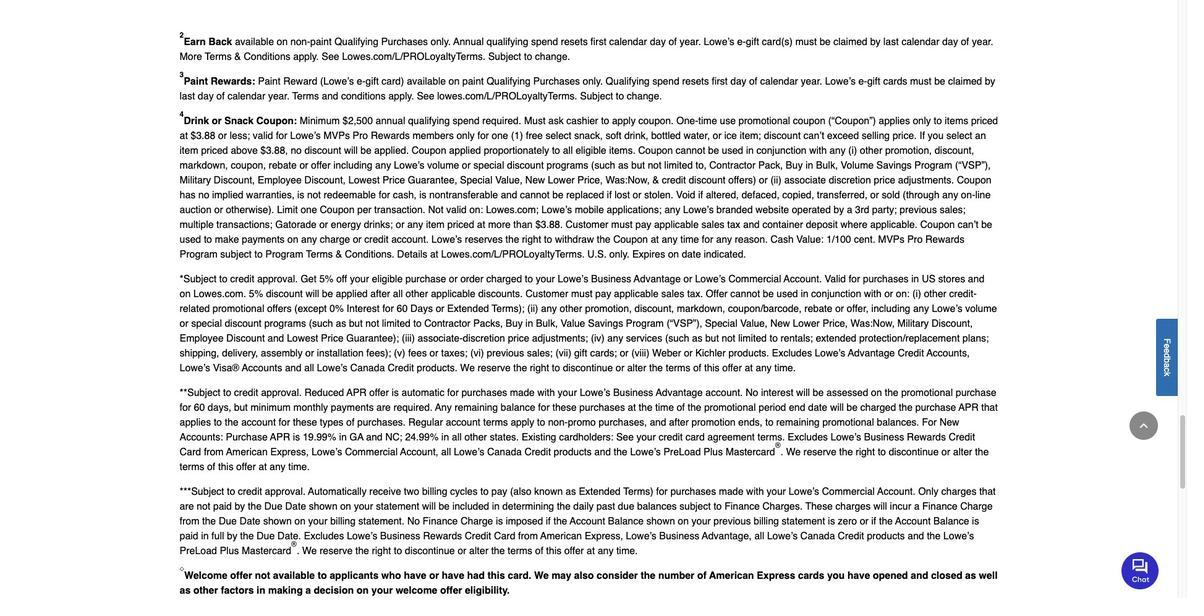 Task type: locate. For each thing, give the bounding box(es) containing it.
commercial down ga
[[345, 447, 398, 458]]

lowes.com/l/proloyaltyterms.
[[342, 51, 485, 62], [441, 249, 585, 260]]

buy up associate
[[786, 160, 803, 171]]

conjunction
[[756, 145, 807, 156], [811, 289, 861, 300]]

0 horizontal spatial claimed
[[833, 37, 867, 48]]

apply up soft on the right of page
[[612, 116, 636, 127]]

not inside "◇ welcome offer not available to applicants who have or have had this card. we may also consider the number of american express cards you have opened and closed as well as other factors in making a decision on your welcome offer eligibility."
[[255, 571, 270, 582]]

must inside paint reward (lowe's e-gift card) available on paint qualifying purchases only. qualifying spend resets first day of calendar year. lowe's e-gift cards must be claimed by last day of calendar year. terms and conditions apply. see lowes.com/l/proloyaltyterms. subject to change.
[[910, 76, 932, 87]]

customer inside minimum $2,500 annual qualifying spend required. must ask cashier to apply coupon. one-time use promotional coupon ("coupon") applies only to items priced at $3.88 or less; valid for lowe's mvps pro rewards members only for one (1) free select snack, soft drink, bottled water, or ice item; discount can't exceed selling price. if you select an item priced above $3.88, no discount will be applied. coupon applied proportionately to all eligible items. coupon cannot be used in conjunction with any (i) other promotion, discount, markdown, coupon, rebate or offer including any lowe's volume or special discount programs (such as but not limited to, contractor pack, buy in bulk, volume savings program ("vsp"), military discount, employee discount, lowest price guarantee, special value, new lower price, was:now, & credit discount offers) or (ii) associate discretion price adjustments. coupon has no implied warranties, is not redeemable for cash, is nontransferable and cannot be replaced if lost or stolen. void if altered, defaced, copied, transferred, or sold (through any on-line auction or otherwise). limit one coupon per transaction. not valid on: lowes.com; lowe's mobile applications; any lowe's branded website operated by a 3rd party; previous sales; multiple transactions; gatorade or energy drinks; or any item priced at more than $3.88. customer must pay applicable sales tax and container deposit where applicable. coupon can't be used to make payments on any charge or credit account. lowe's reserves the right to withdraw the coupon at any time for any reason. cash value: 1/100 cent. mvps pro rewards program subject to program terms & conditions. details at lowes.com/l/proloyaltyterms. u.s. only. expires on date indicated.
[[566, 220, 608, 231]]

a left 3rd
[[847, 205, 852, 216]]

1 horizontal spatial these
[[552, 403, 577, 414]]

multiple
[[180, 220, 214, 231]]

on down automatically
[[340, 501, 351, 513]]

1 e from the top
[[1162, 344, 1172, 349]]

value, inside *subject to credit approval. get 5% off your eligible purchase or order charged to your lowe's business advantage or lowe's commercial account. valid for purchases in us stores and on lowes.com. 5% discount will be applied after all other applicable discounts. customer must pay applicable sales tax. offer cannot be used in conjunction with or on: (i) other credit- related promotional offers (except 0% interest for 60 days or extended terms); (ii) any other promotion, discount, markdown, coupon/barcode, rebate or offer, including any lowe's volume or special discount programs (such as but not limited to contractor packs, buy in bulk, value savings program ("vsp"), special value, new lower price, was:now, military discount, employee discount and lowest price guarantee); (iii) associate-discretion price adjustments; (iv) any services (such as but not limited to rentals; extended protection/replacement plans; shipping, delivery, assembly or installation fees); (v) fees or taxes; (vi) previous sales; (vii) gift cards; or (viii) weber or kichler products. excludes lowe's advantage credit accounts, lowe's visa® accounts and all lowe's canada credit products. we reserve the right to discontinue or alter the terms of this offer at any time.
[[740, 318, 768, 330]]

price, up extended
[[823, 318, 848, 330]]

extended
[[816, 333, 856, 344]]

1 horizontal spatial limited
[[664, 160, 693, 171]]

1 horizontal spatial contractor
[[709, 160, 756, 171]]

0 vertical spatial made
[[510, 388, 535, 399]]

balances
[[637, 501, 677, 513]]

applies inside **subject to credit approval. reduced apr offer is automatic for purchases made with your lowe's business advantage account. no interest will be assessed on the promotional purchase for 60 days, but minimum monthly payments are required. any remaining balance for these purchases at the time of the promotional period end date will be charged the purchase apr that applies to the account for these types of purchases. regular account terms apply to non-promo purchases, and after promotion ends, to remaining promotional balances. for new accounts: purchase apr is 19.99% in ga and nc; 24.99% in all other states. existing cardholders: see your credit card agreement terms. excludes lowe's business rewards credit card from american express, lowe's commercial account, all lowe's canada credit products and the lowe's preload plus mastercard
[[180, 417, 211, 428]]

shown down automatically
[[309, 501, 337, 513]]

stores
[[938, 274, 965, 285]]

applications;
[[607, 205, 662, 216]]

reserve for commercial
[[803, 447, 836, 458]]

0 horizontal spatial spend
[[453, 116, 480, 127]]

lower
[[548, 175, 575, 186], [793, 318, 820, 330]]

on: up protection/replacement
[[896, 289, 910, 300]]

plans;
[[963, 333, 989, 344]]

by inside minimum $2,500 annual qualifying spend required. must ask cashier to apply coupon. one-time use promotional coupon ("coupon") applies only to items priced at $3.88 or less; valid for lowe's mvps pro rewards members only for one (1) free select snack, soft drink, bottled water, or ice item; discount can't exceed selling price. if you select an item priced above $3.88, no discount will be applied. coupon applied proportionately to all eligible items. coupon cannot be used in conjunction with any (i) other promotion, discount, markdown, coupon, rebate or offer including any lowe's volume or special discount programs (such as but not limited to, contractor pack, buy in bulk, volume savings program ("vsp"), military discount, employee discount, lowest price guarantee, special value, new lower price, was:now, & credit discount offers) or (ii) associate discretion price adjustments. coupon has no implied warranties, is not redeemable for cash, is nontransferable and cannot be replaced if lost or stolen. void if altered, defaced, copied, transferred, or sold (through any on-line auction or otherwise). limit one coupon per transaction. not valid on: lowes.com; lowe's mobile applications; any lowe's branded website operated by a 3rd party; previous sales; multiple transactions; gatorade or energy drinks; or any item priced at more than $3.88. customer must pay applicable sales tax and container deposit where applicable. coupon can't be used to make payments on any charge or credit account. lowe's reserves the right to withdraw the coupon at any time for any reason. cash value: 1/100 cent. mvps pro rewards program subject to program terms & conditions. details at lowes.com/l/proloyaltyterms. u.s. only. expires on date indicated.
[[834, 205, 844, 216]]

1 horizontal spatial sales
[[701, 220, 725, 231]]

including inside *subject to credit approval. get 5% off your eligible purchase or order charged to your lowe's business advantage or lowe's commercial account. valid for purchases in us stores and on lowes.com. 5% discount will be applied after all other applicable discounts. customer must pay applicable sales tax. offer cannot be used in conjunction with or on: (i) other credit- related promotional offers (except 0% interest for 60 days or extended terms); (ii) any other promotion, discount, markdown, coupon/barcode, rebate or offer, including any lowe's volume or special discount programs (such as but not limited to contractor packs, buy in bulk, value savings program ("vsp"), special value, new lower price, was:now, military discount, employee discount and lowest price guarantee); (iii) associate-discretion price adjustments; (iv) any services (such as but not limited to rentals; extended protection/replacement plans; shipping, delivery, assembly or installation fees); (v) fees or taxes; (vi) previous sales; (vii) gift cards; or (viii) weber or kichler products. excludes lowe's advantage credit accounts, lowe's visa® accounts and all lowe's canada credit products. we reserve the right to discontinue or alter the terms of this offer at any time.
[[871, 304, 910, 315]]

non- up existing
[[548, 417, 568, 428]]

1 account from the left
[[241, 417, 276, 428]]

can't
[[803, 130, 824, 142], [958, 220, 979, 231]]

at
[[180, 130, 188, 142], [477, 220, 485, 231], [651, 234, 659, 245], [430, 249, 438, 260], [745, 363, 753, 374], [628, 403, 636, 414], [259, 462, 267, 473], [587, 546, 595, 557]]

e- left card(s)
[[737, 37, 746, 48]]

american
[[226, 447, 268, 458], [540, 531, 582, 542], [709, 571, 754, 582]]

1 horizontal spatial only.
[[583, 76, 603, 87]]

advantage inside **subject to credit approval. reduced apr offer is automatic for purchases made with your lowe's business advantage account. no interest will be assessed on the promotional purchase for 60 days, but minimum monthly payments are required. any remaining balance for these purchases at the time of the promotional period end date will be charged the purchase apr that applies to the account for these types of purchases. regular account terms apply to non-promo purchases, and after promotion ends, to remaining promotional balances. for new accounts: purchase apr is 19.99% in ga and nc; 24.99% in all other states. existing cardholders: see your credit card agreement terms. excludes lowe's business rewards credit card from american express, lowe's commercial account, all lowe's canada credit products and the lowe's preload plus mastercard
[[656, 388, 703, 399]]

2 vertical spatial available
[[273, 571, 315, 582]]

promotional inside *subject to credit approval. get 5% off your eligible purchase or order charged to your lowe's business advantage or lowe's commercial account. valid for purchases in us stores and on lowes.com. 5% discount will be applied after all other applicable discounts. customer must pay applicable sales tax. offer cannot be used in conjunction with or on: (i) other credit- related promotional offers (except 0% interest for 60 days or extended terms); (ii) any other promotion, discount, markdown, coupon/barcode, rebate or offer, including any lowe's volume or special discount programs (such as but not limited to contractor packs, buy in bulk, value savings program ("vsp"), special value, new lower price, was:now, military discount, employee discount and lowest price guarantee); (iii) associate-discretion price adjustments; (iv) any services (such as but not limited to rentals; extended protection/replacement plans; shipping, delivery, assembly or installation fees); (v) fees or taxes; (vi) previous sales; (vii) gift cards; or (viii) weber or kichler products. excludes lowe's advantage credit accounts, lowe's visa® accounts and all lowe's canada credit products. we reserve the right to discontinue or alter the terms of this offer at any time.
[[213, 304, 264, 315]]

rebate inside *subject to credit approval. get 5% off your eligible purchase or order charged to your lowe's business advantage or lowe's commercial account. valid for purchases in us stores and on lowes.com. 5% discount will be applied after all other applicable discounts. customer must pay applicable sales tax. offer cannot be used in conjunction with or on: (i) other credit- related promotional offers (except 0% interest for 60 days or extended terms); (ii) any other promotion, discount, markdown, coupon/barcode, rebate or offer, including any lowe's volume or special discount programs (such as but not limited to contractor packs, buy in bulk, value savings program ("vsp"), special value, new lower price, was:now, military discount, employee discount and lowest price guarantee); (iii) associate-discretion price adjustments; (iv) any services (such as but not limited to rentals; extended protection/replacement plans; shipping, delivery, assembly or installation fees); (v) fees or taxes; (vi) previous sales; (vii) gift cards; or (viii) weber or kichler products. excludes lowe's advantage credit accounts, lowe's visa® accounts and all lowe's canada credit products. we reserve the right to discontinue or alter the terms of this offer at any time.
[[804, 304, 832, 315]]

other down welcome
[[193, 586, 218, 597]]

you inside minimum $2,500 annual qualifying spend required. must ask cashier to apply coupon. one-time use promotional coupon ("coupon") applies only to items priced at $3.88 or less; valid for lowe's mvps pro rewards members only for one (1) free select snack, soft drink, bottled water, or ice item; discount can't exceed selling price. if you select an item priced above $3.88, no discount will be applied. coupon applied proportionately to all eligible items. coupon cannot be used in conjunction with any (i) other promotion, discount, markdown, coupon, rebate or offer including any lowe's volume or special discount programs (such as but not limited to, contractor pack, buy in bulk, volume savings program ("vsp"), military discount, employee discount, lowest price guarantee, special value, new lower price, was:now, & credit discount offers) or (ii) associate discretion price adjustments. coupon has no implied warranties, is not redeemable for cash, is nontransferable and cannot be replaced if lost or stolen. void if altered, defaced, copied, transferred, or sold (through any on-line auction or otherwise). limit one coupon per transaction. not valid on: lowes.com; lowe's mobile applications; any lowe's branded website operated by a 3rd party; previous sales; multiple transactions; gatorade or energy drinks; or any item priced at more than $3.88. customer must pay applicable sales tax and container deposit where applicable. coupon can't be used to make payments on any charge or credit account. lowe's reserves the right to withdraw the coupon at any time for any reason. cash value: 1/100 cent. mvps pro rewards program subject to program terms & conditions. details at lowes.com/l/proloyaltyterms. u.s. only. expires on date indicated.
[[928, 130, 944, 142]]

packs,
[[473, 318, 503, 330]]

after
[[370, 289, 390, 300], [669, 417, 689, 428]]

1 horizontal spatial lowest
[[348, 175, 380, 186]]

mobile
[[575, 205, 604, 216]]

pay inside *subject to credit approval. get 5% off your eligible purchase or order charged to your lowe's business advantage or lowe's commercial account. valid for purchases in us stores and on lowes.com. 5% discount will be applied after all other applicable discounts. customer must pay applicable sales tax. offer cannot be used in conjunction with or on: (i) other credit- related promotional offers (except 0% interest for 60 days or extended terms); (ii) any other promotion, discount, markdown, coupon/barcode, rebate or offer, including any lowe's volume or special discount programs (such as but not limited to contractor packs, buy in bulk, value savings program ("vsp"), special value, new lower price, was:now, military discount, employee discount and lowest price guarantee); (iii) associate-discretion price adjustments; (iv) any services (such as but not limited to rentals; extended protection/replacement plans; shipping, delivery, assembly or installation fees); (v) fees or taxes; (vi) previous sales; (vii) gift cards; or (viii) weber or kichler products. excludes lowe's advantage credit accounts, lowe's visa® accounts and all lowe's canada credit products. we reserve the right to discontinue or alter the terms of this offer at any time.
[[595, 289, 611, 300]]

on down the gatorade
[[287, 234, 298, 245]]

and inside "◇ welcome offer not available to applicants who have or have had this card. we may also consider the number of american express cards you have opened and closed as well as other factors in making a decision on your welcome offer eligibility."
[[911, 571, 928, 582]]

not up guarantee); in the bottom left of the page
[[365, 318, 379, 330]]

approval. inside ***subject to credit approval. automatically receive two billing cycles to pay (also known as extended terms) for purchases made with your lowe's commercial account. only charges that are not paid by the due date shown on your statement will be included in determining the daily past due balances subject to finance charges. these charges will incur a finance charge from the due date shown on your billing statement. no finance charge is imposed if the account balance shown on your previous billing statement is zero or if the account balance is paid in full by the due date. excludes lowe's business rewards credit card from american express, lowe's business advantage, all lowe's canada credit products and the lowe's preload plus mastercard
[[265, 487, 306, 498]]

transaction.
[[374, 205, 425, 216]]

be left replaced
[[552, 190, 563, 201]]

promotion,
[[885, 145, 932, 156], [585, 304, 632, 315]]

0 vertical spatial account.
[[391, 234, 429, 245]]

bulk, inside *subject to credit approval. get 5% off your eligible purchase or order charged to your lowe's business advantage or lowe's commercial account. valid for purchases in us stores and on lowes.com. 5% discount will be applied after all other applicable discounts. customer must pay applicable sales tax. offer cannot be used in conjunction with or on: (i) other credit- related promotional offers (except 0% interest for 60 days or extended terms); (ii) any other promotion, discount, markdown, coupon/barcode, rebate or offer, including any lowe's volume or special discount programs (such as but not limited to contractor packs, buy in bulk, value savings program ("vsp"), special value, new lower price, was:now, military discount, employee discount and lowest price guarantee); (iii) associate-discretion price adjustments; (iv) any services (such as but not limited to rentals; extended protection/replacement plans; shipping, delivery, assembly or installation fees); (v) fees or taxes; (vi) previous sales; (vii) gift cards; or (viii) weber or kichler products. excludes lowe's advantage credit accounts, lowe's visa® accounts and all lowe's canada credit products. we reserve the right to discontinue or alter the terms of this offer at any time.
[[536, 318, 558, 330]]

advantage down weber
[[656, 388, 703, 399]]

1 paint from the left
[[184, 76, 208, 87]]

1 vertical spatial non-
[[548, 417, 568, 428]]

on down applicants on the left bottom
[[357, 586, 369, 597]]

charged up discounts.
[[486, 274, 522, 285]]

a inside minimum $2,500 annual qualifying spend required. must ask cashier to apply coupon. one-time use promotional coupon ("coupon") applies only to items priced at $3.88 or less; valid for lowe's mvps pro rewards members only for one (1) free select snack, soft drink, bottled water, or ice item; discount can't exceed selling price. if you select an item priced above $3.88, no discount will be applied. coupon applied proportionately to all eligible items. coupon cannot be used in conjunction with any (i) other promotion, discount, markdown, coupon, rebate or offer including any lowe's volume or special discount programs (such as but not limited to, contractor pack, buy in bulk, volume savings program ("vsp"), military discount, employee discount, lowest price guarantee, special value, new lower price, was:now, & credit discount offers) or (ii) associate discretion price adjustments. coupon has no implied warranties, is not redeemable for cash, is nontransferable and cannot be replaced if lost or stolen. void if altered, defaced, copied, transferred, or sold (through any on-line auction or otherwise). limit one coupon per transaction. not valid on: lowes.com; lowe's mobile applications; any lowe's branded website operated by a 3rd party; previous sales; multiple transactions; gatorade or energy drinks; or any item priced at more than $3.88. customer must pay applicable sales tax and container deposit where applicable. coupon can't be used to make payments on any charge or credit account. lowe's reserves the right to withdraw the coupon at any time for any reason. cash value: 1/100 cent. mvps pro rewards program subject to program terms & conditions. details at lowes.com/l/proloyaltyterms. u.s. only. expires on date indicated.
[[847, 205, 852, 216]]

alter inside *subject to credit approval. get 5% off your eligible purchase or order charged to your lowe's business advantage or lowe's commercial account. valid for purchases in us stores and on lowes.com. 5% discount will be applied after all other applicable discounts. customer must pay applicable sales tax. offer cannot be used in conjunction with or on: (i) other credit- related promotional offers (except 0% interest for 60 days or extended terms); (ii) any other promotion, discount, markdown, coupon/barcode, rebate or offer, including any lowe's volume or special discount programs (such as but not limited to contractor packs, buy in bulk, value savings program ("vsp"), special value, new lower price, was:now, military discount, employee discount and lowest price guarantee); (iii) associate-discretion price adjustments; (iv) any services (such as but not limited to rentals; extended protection/replacement plans; shipping, delivery, assembly or installation fees); (v) fees or taxes; (vi) previous sales; (vii) gift cards; or (viii) weber or kichler products. excludes lowe's advantage credit accounts, lowe's visa® accounts and all lowe's canada credit products. we reserve the right to discontinue or alter the terms of this offer at any time.
[[627, 363, 646, 374]]

24.99%
[[405, 432, 439, 443]]

0 vertical spatial (such
[[591, 160, 615, 171]]

1 vertical spatial lowest
[[287, 333, 318, 344]]

military up has
[[180, 175, 211, 186]]

1 horizontal spatial no
[[746, 388, 758, 399]]

sales;
[[940, 205, 966, 216], [527, 348, 553, 359]]

k
[[1162, 372, 1172, 376]]

special down "related"
[[191, 318, 222, 330]]

advantage down extended
[[848, 348, 895, 359]]

1 vertical spatial extended
[[579, 487, 621, 498]]

resets inside paint reward (lowe's e-gift card) available on paint qualifying purchases only. qualifying spend resets first day of calendar year. lowe's e-gift cards must be claimed by last day of calendar year. terms and conditions apply. see lowes.com/l/proloyaltyterms. subject to change.
[[682, 76, 709, 87]]

0 vertical spatial price,
[[577, 175, 603, 186]]

terms inside minimum $2,500 annual qualifying spend required. must ask cashier to apply coupon. one-time use promotional coupon ("coupon") applies only to items priced at $3.88 or less; valid for lowe's mvps pro rewards members only for one (1) free select snack, soft drink, bottled water, or ice item; discount can't exceed selling price. if you select an item priced above $3.88, no discount will be applied. coupon applied proportionately to all eligible items. coupon cannot be used in conjunction with any (i) other promotion, discount, markdown, coupon, rebate or offer including any lowe's volume or special discount programs (such as but not limited to, contractor pack, buy in bulk, volume savings program ("vsp"), military discount, employee discount, lowest price guarantee, special value, new lower price, was:now, & credit discount offers) or (ii) associate discretion price adjustments. coupon has no implied warranties, is not redeemable for cash, is nontransferable and cannot be replaced if lost or stolen. void if altered, defaced, copied, transferred, or sold (through any on-line auction or otherwise). limit one coupon per transaction. not valid on: lowes.com; lowe's mobile applications; any lowe's branded website operated by a 3rd party; previous sales; multiple transactions; gatorade or energy drinks; or any item priced at more than $3.88. customer must pay applicable sales tax and container deposit where applicable. coupon can't be used to make payments on any charge or credit account. lowe's reserves the right to withdraw the coupon at any time for any reason. cash value: 1/100 cent. mvps pro rewards program subject to program terms & conditions. details at lowes.com/l/proloyaltyterms. u.s. only. expires on date indicated.
[[306, 249, 333, 260]]

price up cash,
[[382, 175, 405, 186]]

e
[[1162, 344, 1172, 349], [1162, 349, 1172, 353]]

made up balance
[[510, 388, 535, 399]]

statement down these
[[782, 516, 825, 527]]

4
[[180, 110, 184, 119]]

finance down only
[[922, 501, 958, 513]]

1 horizontal spatial programs
[[547, 160, 588, 171]]

well
[[979, 571, 998, 582]]

value,
[[495, 175, 523, 186], [740, 318, 768, 330]]

preload
[[663, 447, 701, 458], [180, 546, 217, 557]]

0 horizontal spatial have
[[404, 571, 426, 582]]

qualifying inside available on non-paint qualifying purchases only. annual qualifying spend resets first calendar day of year. lowe's e-gift card(s) must be claimed by last calendar day of year. more terms & conditions apply. see lowes.com/l/proloyaltyterms. subject to change.
[[334, 37, 378, 48]]

conjunction up the pack,
[[756, 145, 807, 156]]

1 vertical spatial products
[[867, 531, 905, 542]]

.
[[781, 447, 783, 458], [297, 546, 299, 557]]

coupon,
[[231, 160, 266, 171]]

cannot
[[676, 145, 705, 156], [520, 190, 550, 201], [730, 289, 760, 300]]

programs inside minimum $2,500 annual qualifying spend required. must ask cashier to apply coupon. one-time use promotional coupon ("coupon") applies only to items priced at $3.88 or less; valid for lowe's mvps pro rewards members only for one (1) free select snack, soft drink, bottled water, or ice item; discount can't exceed selling price. if you select an item priced above $3.88, no discount will be applied. coupon applied proportionately to all eligible items. coupon cannot be used in conjunction with any (i) other promotion, discount, markdown, coupon, rebate or offer including any lowe's volume or special discount programs (such as but not limited to, contractor pack, buy in bulk, volume savings program ("vsp"), military discount, employee discount, lowest price guarantee, special value, new lower price, was:now, & credit discount offers) or (ii) associate discretion price adjustments. coupon has no implied warranties, is not redeemable for cash, is nontransferable and cannot be replaced if lost or stolen. void if altered, defaced, copied, transferred, or sold (through any on-line auction or otherwise). limit one coupon per transaction. not valid on: lowes.com; lowe's mobile applications; any lowe's branded website operated by a 3rd party; previous sales; multiple transactions; gatorade or energy drinks; or any item priced at more than $3.88. customer must pay applicable sales tax and container deposit where applicable. coupon can't be used to make payments on any charge or credit account. lowe's reserves the right to withdraw the coupon at any time for any reason. cash value: 1/100 cent. mvps pro rewards program subject to program terms & conditions. details at lowes.com/l/proloyaltyterms. u.s. only. expires on date indicated.
[[547, 160, 588, 171]]

american inside **subject to credit approval. reduced apr offer is automatic for purchases made with your lowe's business advantage account. no interest will be assessed on the promotional purchase for 60 days, but minimum monthly payments are required. any remaining balance for these purchases at the time of the promotional period end date will be charged the purchase apr that applies to the account for these types of purchases. regular account terms apply to non-promo purchases, and after promotion ends, to remaining promotional balances. for new accounts: purchase apr is 19.99% in ga and nc; 24.99% in all other states. existing cardholders: see your credit card agreement terms. excludes lowe's business rewards credit card from american express, lowe's commercial account, all lowe's canada credit products and the lowe's preload plus mastercard
[[226, 447, 268, 458]]

2 vertical spatial time.
[[616, 546, 638, 557]]

date inside minimum $2,500 annual qualifying spend required. must ask cashier to apply coupon. one-time use promotional coupon ("coupon") applies only to items priced at $3.88 or less; valid for lowe's mvps pro rewards members only for one (1) free select snack, soft drink, bottled water, or ice item; discount can't exceed selling price. if you select an item priced above $3.88, no discount will be applied. coupon applied proportionately to all eligible items. coupon cannot be used in conjunction with any (i) other promotion, discount, markdown, coupon, rebate or offer including any lowe's volume or special discount programs (such as but not limited to, contractor pack, buy in bulk, volume savings program ("vsp"), military discount, employee discount, lowest price guarantee, special value, new lower price, was:now, & credit discount offers) or (ii) associate discretion price adjustments. coupon has no implied warranties, is not redeemable for cash, is nontransferable and cannot be replaced if lost or stolen. void if altered, defaced, copied, transferred, or sold (through any on-line auction or otherwise). limit one coupon per transaction. not valid on: lowes.com; lowe's mobile applications; any lowe's branded website operated by a 3rd party; previous sales; multiple transactions; gatorade or energy drinks; or any item priced at more than $3.88. customer must pay applicable sales tax and container deposit where applicable. coupon can't be used to make payments on any charge or credit account. lowe's reserves the right to withdraw the coupon at any time for any reason. cash value: 1/100 cent. mvps pro rewards program subject to program terms & conditions. details at lowes.com/l/proloyaltyterms. u.s. only. expires on date indicated.
[[682, 249, 701, 260]]

lowe's inside available on non-paint qualifying purchases only. annual qualifying spend resets first calendar day of year. lowe's e-gift card(s) must be claimed by last calendar day of year. more terms & conditions apply. see lowes.com/l/proloyaltyterms. subject to change.
[[704, 37, 734, 48]]

per
[[357, 205, 372, 216]]

0 horizontal spatial new
[[525, 175, 545, 186]]

terms inside *subject to credit approval. get 5% off your eligible purchase or order charged to your lowe's business advantage or lowe's commercial account. valid for purchases in us stores and on lowes.com. 5% discount will be applied after all other applicable discounts. customer must pay applicable sales tax. offer cannot be used in conjunction with or on: (i) other credit- related promotional offers (except 0% interest for 60 days or extended terms); (ii) any other promotion, discount, markdown, coupon/barcode, rebate or offer, including any lowe's volume or special discount programs (such as but not limited to contractor packs, buy in bulk, value savings program ("vsp"), special value, new lower price, was:now, military discount, employee discount and lowest price guarantee); (iii) associate-discretion price adjustments; (iv) any services (such as but not limited to rentals; extended protection/replacement plans; shipping, delivery, assembly or installation fees); (v) fees or taxes; (vi) previous sales; (vii) gift cards; or (viii) weber or kichler products. excludes lowe's advantage credit accounts, lowe's visa® accounts and all lowe's canada credit products. we reserve the right to discontinue or alter the terms of this offer at any time.
[[666, 363, 690, 374]]

& inside available on non-paint qualifying purchases only. annual qualifying spend resets first calendar day of year. lowe's e-gift card(s) must be claimed by last calendar day of year. more terms & conditions apply. see lowes.com/l/proloyaltyterms. subject to change.
[[234, 51, 241, 62]]

purchase
[[405, 274, 446, 285], [956, 388, 996, 399], [915, 403, 956, 414]]

only. inside paint reward (lowe's e-gift card) available on paint qualifying purchases only. qualifying spend resets first day of calendar year. lowe's e-gift cards must be claimed by last day of calendar year. terms and conditions apply. see lowes.com/l/proloyaltyterms. subject to change.
[[583, 76, 603, 87]]

special up nontransferable
[[460, 175, 492, 186]]

other inside **subject to credit approval. reduced apr offer is automatic for purchases made with your lowe's business advantage account. no interest will be assessed on the promotional purchase for 60 days, but minimum monthly payments are required. any remaining balance for these purchases at the time of the promotional period end date will be charged the purchase apr that applies to the account for these types of purchases. regular account terms apply to non-promo purchases, and after promotion ends, to remaining promotional balances. for new accounts: purchase apr is 19.99% in ga and nc; 24.99% in all other states. existing cardholders: see your credit card agreement terms. excludes lowe's business rewards credit card from american express, lowe's commercial account, all lowe's canada credit products and the lowe's preload plus mastercard
[[464, 432, 487, 443]]

1 horizontal spatial cards
[[883, 76, 907, 87]]

1 vertical spatial contractor
[[424, 318, 470, 330]]

conjunction down 'valid'
[[811, 289, 861, 300]]

buy down "terms);"
[[506, 318, 523, 330]]

offer inside **subject to credit approval. reduced apr offer is automatic for purchases made with your lowe's business advantage account. no interest will be assessed on the promotional purchase for 60 days, but minimum monthly payments are required. any remaining balance for these purchases at the time of the promotional period end date will be charged the purchase apr that applies to the account for these types of purchases. regular account terms apply to non-promo purchases, and after promotion ends, to remaining promotional balances. for new accounts: purchase apr is 19.99% in ga and nc; 24.99% in all other states. existing cardholders: see your credit card agreement terms. excludes lowe's business rewards credit card from american express, lowe's commercial account, all lowe's canada credit products and the lowe's preload plus mastercard
[[369, 388, 389, 399]]

60 inside *subject to credit approval. get 5% off your eligible purchase or order charged to your lowe's business advantage or lowe's commercial account. valid for purchases in us stores and on lowes.com. 5% discount will be applied after all other applicable discounts. customer must pay applicable sales tax. offer cannot be used in conjunction with or on: (i) other credit- related promotional offers (except 0% interest for 60 days or extended terms); (ii) any other promotion, discount, markdown, coupon/barcode, rebate or offer, including any lowe's volume or special discount programs (such as but not limited to contractor packs, buy in bulk, value savings program ("vsp"), special value, new lower price, was:now, military discount, employee discount and lowest price guarantee); (iii) associate-discretion price adjustments; (iv) any services (such as but not limited to rentals; extended protection/replacement plans; shipping, delivery, assembly or installation fees); (v) fees or taxes; (vi) previous sales; (vii) gift cards; or (viii) weber or kichler products. excludes lowe's advantage credit accounts, lowe's visa® accounts and all lowe's canada credit products. we reserve the right to discontinue or alter the terms of this offer at any time.
[[397, 304, 408, 315]]

are up purchases.
[[376, 403, 391, 414]]

1 horizontal spatial military
[[897, 318, 929, 330]]

0 horizontal spatial bulk,
[[536, 318, 558, 330]]

alter
[[627, 363, 646, 374], [953, 447, 972, 458], [469, 546, 488, 557]]

1 horizontal spatial account.
[[877, 487, 915, 498]]

previous right (vi)
[[487, 348, 524, 359]]

1 vertical spatial account.
[[877, 487, 915, 498]]

1 vertical spatial resets
[[682, 76, 709, 87]]

from
[[204, 447, 224, 458], [180, 516, 199, 527], [518, 531, 538, 542]]

applicable.
[[870, 220, 918, 231]]

1 account from the left
[[570, 516, 605, 527]]

eligible inside minimum $2,500 annual qualifying spend required. must ask cashier to apply coupon. one-time use promotional coupon ("coupon") applies only to items priced at $3.88 or less; valid for lowe's mvps pro rewards members only for one (1) free select snack, soft drink, bottled water, or ice item; discount can't exceed selling price. if you select an item priced above $3.88, no discount will be applied. coupon applied proportionately to all eligible items. coupon cannot be used in conjunction with any (i) other promotion, discount, markdown, coupon, rebate or offer including any lowe's volume or special discount programs (such as but not limited to, contractor pack, buy in bulk, volume savings program ("vsp"), military discount, employee discount, lowest price guarantee, special value, new lower price, was:now, & credit discount offers) or (ii) associate discretion price adjustments. coupon has no implied warranties, is not redeemable for cash, is nontransferable and cannot be replaced if lost or stolen. void if altered, defaced, copied, transferred, or sold (through any on-line auction or otherwise). limit one coupon per transaction. not valid on: lowes.com; lowe's mobile applications; any lowe's branded website operated by a 3rd party; previous sales; multiple transactions; gatorade or energy drinks; or any item priced at more than $3.88. customer must pay applicable sales tax and container deposit where applicable. coupon can't be used to make payments on any charge or credit account. lowe's reserves the right to withdraw the coupon at any time for any reason. cash value: 1/100 cent. mvps pro rewards program subject to program terms & conditions. details at lowes.com/l/proloyaltyterms. u.s. only. expires on date indicated.
[[576, 145, 606, 156]]

with up charges.
[[746, 487, 764, 498]]

account. up incur
[[877, 487, 915, 498]]

purchase down the accounts, at the right bottom of the page
[[956, 388, 996, 399]]

due up 'full'
[[219, 516, 237, 527]]

1 horizontal spatial see
[[417, 91, 434, 102]]

any down "us"
[[913, 304, 929, 315]]

0 horizontal spatial value,
[[495, 175, 523, 186]]

must inside minimum $2,500 annual qualifying spend required. must ask cashier to apply coupon. one-time use promotional coupon ("coupon") applies only to items priced at $3.88 or less; valid for lowe's mvps pro rewards members only for one (1) free select snack, soft drink, bottled water, or ice item; discount can't exceed selling price. if you select an item priced above $3.88, no discount will be applied. coupon applied proportionately to all eligible items. coupon cannot be used in conjunction with any (i) other promotion, discount, markdown, coupon, rebate or offer including any lowe's volume or special discount programs (such as but not limited to, contractor pack, buy in bulk, volume savings program ("vsp"), military discount, employee discount, lowest price guarantee, special value, new lower price, was:now, & credit discount offers) or (ii) associate discretion price adjustments. coupon has no implied warranties, is not redeemable for cash, is nontransferable and cannot be replaced if lost or stolen. void if altered, defaced, copied, transferred, or sold (through any on-line auction or otherwise). limit one coupon per transaction. not valid on: lowes.com; lowe's mobile applications; any lowe's branded website operated by a 3rd party; previous sales; multiple transactions; gatorade or energy drinks; or any item priced at more than $3.88. customer must pay applicable sales tax and container deposit where applicable. coupon can't be used to make payments on any charge or credit account. lowe's reserves the right to withdraw the coupon at any time for any reason. cash value: 1/100 cent. mvps pro rewards program subject to program terms & conditions. details at lowes.com/l/proloyaltyterms. u.s. only. expires on date indicated.
[[611, 220, 633, 231]]

1 vertical spatial mastercard
[[242, 546, 291, 557]]

1 horizontal spatial paint
[[258, 76, 281, 87]]

(ii) down the pack,
[[770, 175, 781, 186]]

in up "coupon/barcode,"
[[801, 289, 808, 300]]

2 paint from the left
[[258, 76, 281, 87]]

but
[[631, 160, 645, 171], [349, 318, 363, 330], [705, 333, 719, 344], [234, 403, 248, 414]]

price, up replaced
[[577, 175, 603, 186]]

be down assessed
[[847, 403, 858, 414]]

other up 'days'
[[406, 289, 428, 300]]

pro
[[353, 130, 368, 142], [907, 234, 923, 245]]

with up existing
[[537, 388, 555, 399]]

1 vertical spatial qualifying
[[408, 116, 450, 127]]

0 horizontal spatial products
[[554, 447, 592, 458]]

0 vertical spatial excludes
[[772, 348, 812, 359]]

1 vertical spatial customer
[[525, 289, 568, 300]]

credit
[[898, 348, 924, 359], [388, 363, 414, 374], [949, 432, 975, 443], [525, 447, 551, 458], [465, 531, 491, 542], [838, 531, 864, 542]]

discontinue for commercial
[[889, 447, 939, 458]]

eligible down snack, on the top of page
[[576, 145, 606, 156]]

by inside available on non-paint qualifying purchases only. annual qualifying spend resets first calendar day of year. lowe's e-gift card(s) must be claimed by last calendar day of year. more terms & conditions apply. see lowes.com/l/proloyaltyterms. subject to change.
[[870, 37, 881, 48]]

(ii)
[[770, 175, 781, 186], [527, 304, 538, 315]]

("vsp"), inside *subject to credit approval. get 5% off your eligible purchase or order charged to your lowe's business advantage or lowe's commercial account. valid for purchases in us stores and on lowes.com. 5% discount will be applied after all other applicable discounts. customer must pay applicable sales tax. offer cannot be used in conjunction with or on: (i) other credit- related promotional offers (except 0% interest for 60 days or extended terms); (ii) any other promotion, discount, markdown, coupon/barcode, rebate or offer, including any lowe's volume or special discount programs (such as but not limited to contractor packs, buy in bulk, value savings program ("vsp"), special value, new lower price, was:now, military discount, employee discount and lowest price guarantee); (iii) associate-discretion price adjustments; (iv) any services (such as but not limited to rentals; extended protection/replacement plans; shipping, delivery, assembly or installation fees); (v) fees or taxes; (vi) previous sales; (vii) gift cards; or (viii) weber or kichler products. excludes lowe's advantage credit accounts, lowe's visa® accounts and all lowe's canada credit products. we reserve the right to discontinue or alter the terms of this offer at any time.
[[667, 318, 702, 330]]

lowe's down statement.
[[347, 531, 377, 542]]

1 vertical spatial markdown,
[[677, 304, 725, 315]]

consider
[[597, 571, 638, 582]]

pay down applications;
[[635, 220, 651, 231]]

1 vertical spatial discontinue
[[889, 447, 939, 458]]

discontinue down 'for'
[[889, 447, 939, 458]]

. for business
[[297, 546, 299, 557]]

also
[[574, 571, 594, 582]]

only. down available on non-paint qualifying purchases only. annual qualifying spend resets first calendar day of year. lowe's e-gift card(s) must be claimed by last calendar day of year. more terms & conditions apply. see lowes.com/l/proloyaltyterms. subject to change. on the top of page
[[583, 76, 603, 87]]

0 vertical spatial programs
[[547, 160, 588, 171]]

required.
[[482, 116, 521, 127], [393, 403, 433, 414]]

cannot up lowes.com;
[[520, 190, 550, 201]]

0 vertical spatial markdown,
[[180, 160, 228, 171]]

1 vertical spatial card
[[494, 531, 515, 542]]

0 vertical spatial paid
[[213, 501, 232, 513]]

discretion down packs,
[[463, 333, 505, 344]]

mastercard inside ***subject to credit approval. automatically receive two billing cycles to pay (also known as extended terms) for purchases made with your lowe's commercial account. only charges that are not paid by the due date shown on your statement will be included in determining the daily past due balances subject to finance charges. these charges will incur a finance charge from the due date shown on your billing statement. no finance charge is imposed if the account balance shown on your previous billing statement is zero or if the account balance is paid in full by the due date. excludes lowe's business rewards credit card from american express, lowe's business advantage, all lowe's canada credit products and the lowe's preload plus mastercard
[[242, 546, 291, 557]]

0 vertical spatial account.
[[784, 274, 822, 285]]

0 vertical spatial charge
[[960, 501, 993, 513]]

rewards:
[[211, 76, 255, 87]]

bulk, up adjustments;
[[536, 318, 558, 330]]

lowest up the assembly
[[287, 333, 318, 344]]

1 horizontal spatial &
[[336, 249, 342, 260]]

special inside minimum $2,500 annual qualifying spend required. must ask cashier to apply coupon. one-time use promotional coupon ("coupon") applies only to items priced at $3.88 or less; valid for lowe's mvps pro rewards members only for one (1) free select snack, soft drink, bottled water, or ice item; discount can't exceed selling price. if you select an item priced above $3.88, no discount will be applied. coupon applied proportionately to all eligible items. coupon cannot be used in conjunction with any (i) other promotion, discount, markdown, coupon, rebate or offer including any lowe's volume or special discount programs (such as but not limited to, contractor pack, buy in bulk, volume savings program ("vsp"), military discount, employee discount, lowest price guarantee, special value, new lower price, was:now, & credit discount offers) or (ii) associate discretion price adjustments. coupon has no implied warranties, is not redeemable for cash, is nontransferable and cannot be replaced if lost or stolen. void if altered, defaced, copied, transferred, or sold (through any on-line auction or otherwise). limit one coupon per transaction. not valid on: lowes.com; lowe's mobile applications; any lowe's branded website operated by a 3rd party; previous sales; multiple transactions; gatorade or energy drinks; or any item priced at more than $3.88. customer must pay applicable sales tax and container deposit where applicable. coupon can't be used to make payments on any charge or credit account. lowe's reserves the right to withdraw the coupon at any time for any reason. cash value: 1/100 cent. mvps pro rewards program subject to program terms & conditions. details at lowes.com/l/proloyaltyterms. u.s. only. expires on date indicated.
[[473, 160, 504, 171]]

("coupon")
[[828, 116, 876, 127]]

0 vertical spatial sales;
[[940, 205, 966, 216]]

if right zero on the bottom of page
[[871, 516, 876, 527]]

0 vertical spatial spend
[[531, 37, 558, 48]]

account
[[241, 417, 276, 428], [446, 417, 480, 428]]

0 vertical spatial last
[[883, 37, 899, 48]]

promotion
[[692, 417, 736, 428]]

lowe's down not
[[431, 234, 462, 245]]

automatically
[[308, 487, 367, 498]]

price.
[[893, 130, 917, 142]]

0 vertical spatial purchase
[[405, 274, 446, 285]]

protection/replacement
[[859, 333, 960, 344]]

cards inside "◇ welcome offer not available to applicants who have or have had this card. we may also consider the number of american express cards you have opened and closed as well as other factors in making a decision on your welcome offer eligibility."
[[798, 571, 824, 582]]

where
[[841, 220, 867, 231]]

products. right kichler
[[728, 348, 769, 359]]

reserve for lowe's
[[320, 546, 353, 557]]

customer inside *subject to credit approval. get 5% off your eligible purchase or order charged to your lowe's business advantage or lowe's commercial account. valid for purchases in us stores and on lowes.com. 5% discount will be applied after all other applicable discounts. customer must pay applicable sales tax. offer cannot be used in conjunction with or on: (i) other credit- related promotional offers (except 0% interest for 60 days or extended terms); (ii) any other promotion, discount, markdown, coupon/barcode, rebate or offer, including any lowe's volume or special discount programs (such as but not limited to contractor packs, buy in bulk, value savings program ("vsp"), special value, new lower price, was:now, military discount, employee discount and lowest price guarantee); (iii) associate-discretion price adjustments; (iv) any services (such as but not limited to rentals; extended protection/replacement plans; shipping, delivery, assembly or installation fees); (v) fees or taxes; (vi) previous sales; (vii) gift cards; or (viii) weber or kichler products. excludes lowe's advantage credit accounts, lowe's visa® accounts and all lowe's canada credit products. we reserve the right to discontinue or alter the terms of this offer at any time.
[[525, 289, 568, 300]]

canada inside ***subject to credit approval. automatically receive two billing cycles to pay (also known as extended terms) for purchases made with your lowe's commercial account. only charges that are not paid by the due date shown on your statement will be included in determining the daily past due balances subject to finance charges. these charges will incur a finance charge from the due date shown on your billing statement. no finance charge is imposed if the account balance shown on your previous billing statement is zero or if the account balance is paid in full by the due date. excludes lowe's business rewards credit card from american express, lowe's business advantage, all lowe's canada credit products and the lowe's preload plus mastercard
[[800, 531, 835, 542]]

1 have from the left
[[404, 571, 426, 582]]

1 horizontal spatial card
[[494, 531, 515, 542]]

2 balance from the left
[[933, 516, 969, 527]]

approval. inside *subject to credit approval. get 5% off your eligible purchase or order charged to your lowe's business advantage or lowe's commercial account. valid for purchases in us stores and on lowes.com. 5% discount will be applied after all other applicable discounts. customer must pay applicable sales tax. offer cannot be used in conjunction with or on: (i) other credit- related promotional offers (except 0% interest for 60 days or extended terms); (ii) any other promotion, discount, markdown, coupon/barcode, rebate or offer, including any lowe's volume or special discount programs (such as but not limited to contractor packs, buy in bulk, value savings program ("vsp"), special value, new lower price, was:now, military discount, employee discount and lowest price guarantee); (iii) associate-discretion price adjustments; (iv) any services (such as but not limited to rentals; extended protection/replacement plans; shipping, delivery, assembly or installation fees); (v) fees or taxes; (vi) previous sales; (vii) gift cards; or (viii) weber or kichler products. excludes lowe's advantage credit accounts, lowe's visa® accounts and all lowe's canada credit products. we reserve the right to discontinue or alter the terms of this offer at any time.
[[257, 274, 298, 285]]

0 horizontal spatial discretion
[[463, 333, 505, 344]]

1 horizontal spatial can't
[[958, 220, 979, 231]]

on: down nontransferable
[[469, 205, 483, 216]]

0 horizontal spatial remaining
[[455, 403, 498, 414]]

approval. for due
[[265, 487, 306, 498]]

receive
[[369, 487, 401, 498]]

applied inside minimum $2,500 annual qualifying spend required. must ask cashier to apply coupon. one-time use promotional coupon ("coupon") applies only to items priced at $3.88 or less; valid for lowe's mvps pro rewards members only for one (1) free select snack, soft drink, bottled water, or ice item; discount can't exceed selling price. if you select an item priced above $3.88, no discount will be applied. coupon applied proportionately to all eligible items. coupon cannot be used in conjunction with any (i) other promotion, discount, markdown, coupon, rebate or offer including any lowe's volume or special discount programs (such as but not limited to, contractor pack, buy in bulk, volume savings program ("vsp"), military discount, employee discount, lowest price guarantee, special value, new lower price, was:now, & credit discount offers) or (ii) associate discretion price adjustments. coupon has no implied warranties, is not redeemable for cash, is nontransferable and cannot be replaced if lost or stolen. void if altered, defaced, copied, transferred, or sold (through any on-line auction or otherwise). limit one coupon per transaction. not valid on: lowes.com; lowe's mobile applications; any lowe's branded website operated by a 3rd party; previous sales; multiple transactions; gatorade or energy drinks; or any item priced at more than $3.88. customer must pay applicable sales tax and container deposit where applicable. coupon can't be used to make payments on any charge or credit account. lowe's reserves the right to withdraw the coupon at any time for any reason. cash value: 1/100 cent. mvps pro rewards program subject to program terms & conditions. details at lowes.com/l/proloyaltyterms. u.s. only. expires on date indicated.
[[449, 145, 481, 156]]

1 horizontal spatial canada
[[487, 447, 522, 458]]

reserves
[[465, 234, 503, 245]]

60
[[397, 304, 408, 315], [194, 403, 205, 414]]

approval. inside **subject to credit approval. reduced apr offer is automatic for purchases made with your lowe's business advantage account. no interest will be assessed on the promotional purchase for 60 days, but minimum monthly payments are required. any remaining balance for these purchases at the time of the promotional period end date will be charged the purchase apr that applies to the account for these types of purchases. regular account terms apply to non-promo purchases, and after promotion ends, to remaining promotional balances. for new accounts: purchase apr is 19.99% in ga and nc; 24.99% in all other states. existing cardholders: see your credit card agreement terms. excludes lowe's business rewards credit card from american express, lowe's commercial account, all lowe's canada credit products and the lowe's preload plus mastercard
[[261, 388, 302, 399]]

0 vertical spatial reserve
[[478, 363, 511, 374]]

reserve inside *subject to credit approval. get 5% off your eligible purchase or order charged to your lowe's business advantage or lowe's commercial account. valid for purchases in us stores and on lowes.com. 5% discount will be applied after all other applicable discounts. customer must pay applicable sales tax. offer cannot be used in conjunction with or on: (i) other credit- related promotional offers (except 0% interest for 60 days or extended terms); (ii) any other promotion, discount, markdown, coupon/barcode, rebate or offer, including any lowe's volume or special discount programs (such as but not limited to contractor packs, buy in bulk, value savings program ("vsp"), special value, new lower price, was:now, military discount, employee discount and lowest price guarantee); (iii) associate-discretion price adjustments; (iv) any services (such as but not limited to rentals; extended protection/replacement plans; shipping, delivery, assembly or installation fees); (v) fees or taxes; (vi) previous sales; (vii) gift cards; or (viii) weber or kichler products. excludes lowe's advantage credit accounts, lowe's visa® accounts and all lowe's canada credit products. we reserve the right to discontinue or alter the terms of this offer at any time.
[[478, 363, 511, 374]]

purchase inside *subject to credit approval. get 5% off your eligible purchase or order charged to your lowe's business advantage or lowe's commercial account. valid for purchases in us stores and on lowes.com. 5% discount will be applied after all other applicable discounts. customer must pay applicable sales tax. offer cannot be used in conjunction with or on: (i) other credit- related promotional offers (except 0% interest for 60 days or extended terms); (ii) any other promotion, discount, markdown, coupon/barcode, rebate or offer, including any lowe's volume or special discount programs (such as but not limited to contractor packs, buy in bulk, value savings program ("vsp"), special value, new lower price, was:now, military discount, employee discount and lowest price guarantee); (iii) associate-discretion price adjustments; (iv) any services (such as but not limited to rentals; extended protection/replacement plans; shipping, delivery, assembly or installation fees); (v) fees or taxes; (vi) previous sales; (vii) gift cards; or (viii) weber or kichler products. excludes lowe's advantage credit accounts, lowe's visa® accounts and all lowe's canada credit products. we reserve the right to discontinue or alter the terms of this offer at any time.
[[405, 274, 446, 285]]

0 horizontal spatial qualifying
[[334, 37, 378, 48]]

charges
[[941, 487, 977, 498], [835, 501, 871, 513]]

coupon up expires at the top of page
[[613, 234, 648, 245]]

1/100
[[826, 234, 851, 245]]

excludes right date. at the left bottom
[[304, 531, 344, 542]]

this down kichler
[[704, 363, 720, 374]]

canada down fees);
[[350, 363, 385, 374]]

0 horizontal spatial see
[[322, 51, 339, 62]]

statement.
[[358, 516, 405, 527]]

sold
[[882, 190, 900, 201]]

on inside "◇ welcome offer not available to applicants who have or have had this card. we may also consider the number of american express cards you have opened and closed as well as other factors in making a decision on your welcome offer eligibility."
[[357, 586, 369, 597]]

commercial up zero on the bottom of page
[[822, 487, 875, 498]]

0 horizontal spatial apply
[[511, 417, 534, 428]]

with inside *subject to credit approval. get 5% off your eligible purchase or order charged to your lowe's business advantage or lowe's commercial account. valid for purchases in us stores and on lowes.com. 5% discount will be applied after all other applicable discounts. customer must pay applicable sales tax. offer cannot be used in conjunction with or on: (i) other credit- related promotional offers (except 0% interest for 60 days or extended terms); (ii) any other promotion, discount, markdown, coupon/barcode, rebate or offer, including any lowe's volume or special discount programs (such as but not limited to contractor packs, buy in bulk, value savings program ("vsp"), special value, new lower price, was:now, military discount, employee discount and lowest price guarantee); (iii) associate-discretion price adjustments; (iv) any services (such as but not limited to rentals; extended protection/replacement plans; shipping, delivery, assembly or installation fees); (v) fees or taxes; (vi) previous sales; (vii) gift cards; or (viii) weber or kichler products. excludes lowe's advantage credit accounts, lowe's visa® accounts and all lowe's canada credit products. we reserve the right to discontinue or alter the terms of this offer at any time.
[[864, 289, 882, 300]]

lowe's
[[704, 37, 734, 48], [825, 76, 856, 87], [290, 130, 321, 142], [394, 160, 425, 171], [541, 205, 572, 216], [683, 205, 714, 216], [431, 234, 462, 245], [558, 274, 588, 285], [695, 274, 726, 285], [932, 304, 962, 315], [815, 348, 845, 359], [180, 363, 210, 374], [317, 363, 347, 374], [580, 388, 610, 399], [831, 432, 861, 443], [312, 447, 342, 458], [454, 447, 484, 458], [630, 447, 661, 458], [789, 487, 819, 498], [347, 531, 377, 542], [626, 531, 657, 542], [767, 531, 798, 542], [943, 531, 974, 542]]

0 vertical spatial time.
[[774, 363, 796, 374]]

contractor up 'associate-' at bottom left
[[424, 318, 470, 330]]

mvps down applicable.
[[878, 234, 905, 245]]

you
[[928, 130, 944, 142], [827, 571, 845, 582]]

eligible down conditions.
[[372, 274, 403, 285]]

included
[[452, 501, 489, 513]]

will down $2,500
[[344, 145, 358, 156]]

new inside minimum $2,500 annual qualifying spend required. must ask cashier to apply coupon. one-time use promotional coupon ("coupon") applies only to items priced at $3.88 or less; valid for lowe's mvps pro rewards members only for one (1) free select snack, soft drink, bottled water, or ice item; discount can't exceed selling price. if you select an item priced above $3.88, no discount will be applied. coupon applied proportionately to all eligible items. coupon cannot be used in conjunction with any (i) other promotion, discount, markdown, coupon, rebate or offer including any lowe's volume or special discount programs (such as but not limited to, contractor pack, buy in bulk, volume savings program ("vsp"), military discount, employee discount, lowest price guarantee, special value, new lower price, was:now, & credit discount offers) or (ii) associate discretion price adjustments. coupon has no implied warranties, is not redeemable for cash, is nontransferable and cannot be replaced if lost or stolen. void if altered, defaced, copied, transferred, or sold (through any on-line auction or otherwise). limit one coupon per transaction. not valid on: lowes.com; lowe's mobile applications; any lowe's branded website operated by a 3rd party; previous sales; multiple transactions; gatorade or energy drinks; or any item priced at more than $3.88. customer must pay applicable sales tax and container deposit where applicable. coupon can't be used to make payments on any charge or credit account. lowe's reserves the right to withdraw the coupon at any time for any reason. cash value: 1/100 cent. mvps pro rewards program subject to program terms & conditions. details at lowes.com/l/proloyaltyterms. u.s. only. expires on date indicated.
[[525, 175, 545, 186]]

1 vertical spatial &
[[652, 175, 659, 186]]

extended
[[447, 304, 489, 315], [579, 487, 621, 498]]

subject up lowes.com/l/proloyaltyterms.
[[488, 51, 521, 62]]

0 horizontal spatial applied
[[336, 289, 368, 300]]

0 horizontal spatial account
[[241, 417, 276, 428]]

decision
[[314, 586, 354, 597]]

0 horizontal spatial time.
[[288, 462, 310, 473]]

2 have from the left
[[442, 571, 464, 582]]

1 horizontal spatial charged
[[860, 403, 896, 414]]

card down imposed
[[494, 531, 515, 542]]

drink
[[184, 116, 209, 127]]

mvps
[[323, 130, 350, 142], [878, 234, 905, 245]]

any up consider
[[598, 546, 614, 557]]

express, inside ***subject to credit approval. automatically receive two billing cycles to pay (also known as extended terms) for purchases made with your lowe's commercial account. only charges that are not paid by the due date shown on your statement will be included in determining the daily past due balances subject to finance charges. these charges will incur a finance charge from the due date shown on your billing statement. no finance charge is imposed if the account balance shown on your previous billing statement is zero or if the account balance is paid in full by the due date. excludes lowe's business rewards credit card from american express, lowe's business advantage, all lowe's canada credit products and the lowe's preload plus mastercard
[[585, 531, 623, 542]]

0 horizontal spatial mvps
[[323, 130, 350, 142]]

1 vertical spatial limited
[[382, 318, 411, 330]]

0 horizontal spatial programs
[[264, 318, 306, 330]]

1 vertical spatial spend
[[652, 76, 679, 87]]

get
[[301, 274, 317, 285]]

0 vertical spatial products
[[554, 447, 592, 458]]

employee inside *subject to credit approval. get 5% off your eligible purchase or order charged to your lowe's business advantage or lowe's commercial account. valid for purchases in us stores and on lowes.com. 5% discount will be applied after all other applicable discounts. customer must pay applicable sales tax. offer cannot be used in conjunction with or on: (i) other credit- related promotional offers (except 0% interest for 60 days or extended terms); (ii) any other promotion, discount, markdown, coupon/barcode, rebate or offer, including any lowe's volume or special discount programs (such as but not limited to contractor packs, buy in bulk, value savings program ("vsp"), special value, new lower price, was:now, military discount, employee discount and lowest price guarantee); (iii) associate-discretion price adjustments; (iv) any services (such as but not limited to rentals; extended protection/replacement plans; shipping, delivery, assembly or installation fees); (v) fees or taxes; (vi) previous sales; (vii) gift cards; or (viii) weber or kichler products. excludes lowe's advantage credit accounts, lowe's visa® accounts and all lowe's canada credit products. we reserve the right to discontinue or alter the terms of this offer at any time.
[[180, 333, 224, 344]]

ends,
[[738, 417, 762, 428]]

time inside **subject to credit approval. reduced apr offer is automatic for purchases made with your lowe's business advantage account. no interest will be assessed on the promotional purchase for 60 days, but minimum monthly payments are required. any remaining balance for these purchases at the time of the promotional period end date will be charged the purchase apr that applies to the account for these types of purchases. regular account terms apply to non-promo purchases, and after promotion ends, to remaining promotional balances. for new accounts: purchase apr is 19.99% in ga and nc; 24.99% in all other states. existing cardholders: see your credit card agreement terms. excludes lowe's business rewards credit card from american express, lowe's commercial account, all lowe's canada credit products and the lowe's preload plus mastercard
[[655, 403, 674, 414]]

1 vertical spatial lowes.com/l/proloyaltyterms.
[[441, 249, 585, 260]]

billing down charges.
[[754, 516, 779, 527]]

1 vertical spatial pay
[[595, 289, 611, 300]]

0 vertical spatial limited
[[664, 160, 693, 171]]

buy inside *subject to credit approval. get 5% off your eligible purchase or order charged to your lowe's business advantage or lowe's commercial account. valid for purchases in us stores and on lowes.com. 5% discount will be applied after all other applicable discounts. customer must pay applicable sales tax. offer cannot be used in conjunction with or on: (i) other credit- related promotional offers (except 0% interest for 60 days or extended terms); (ii) any other promotion, discount, markdown, coupon/barcode, rebate or offer, including any lowe's volume or special discount programs (such as but not limited to contractor packs, buy in bulk, value savings program ("vsp"), special value, new lower price, was:now, military discount, employee discount and lowest price guarantee); (iii) associate-discretion price adjustments; (iv) any services (such as but not limited to rentals; extended protection/replacement plans; shipping, delivery, assembly or installation fees); (v) fees or taxes; (vi) previous sales; (vii) gift cards; or (viii) weber or kichler products. excludes lowe's advantage credit accounts, lowe's visa® accounts and all lowe's canada credit products. we reserve the right to discontinue or alter the terms of this offer at any time.
[[506, 318, 523, 330]]

claimed inside paint reward (lowe's e-gift card) available on paint qualifying purchases only. qualifying spend resets first day of calendar year. lowe's e-gift cards must be claimed by last day of calendar year. terms and conditions apply. see lowes.com/l/proloyaltyterms. subject to change.
[[948, 76, 982, 87]]

sales; down the on-
[[940, 205, 966, 216]]

above
[[231, 145, 258, 156]]

discount, up implied
[[214, 175, 255, 186]]

remaining right any
[[455, 403, 498, 414]]

card inside ***subject to credit approval. automatically receive two billing cycles to pay (also known as extended terms) for purchases made with your lowe's commercial account. only charges that are not paid by the due date shown on your statement will be included in determining the daily past due balances subject to finance charges. these charges will incur a finance charge from the due date shown on your billing statement. no finance charge is imposed if the account balance shown on your previous billing statement is zero or if the account balance is paid in full by the due date. excludes lowe's business rewards credit card from american express, lowe's business advantage, all lowe's canada credit products and the lowe's preload plus mastercard
[[494, 531, 515, 542]]

but inside minimum $2,500 annual qualifying spend required. must ask cashier to apply coupon. one-time use promotional coupon ("coupon") applies only to items priced at $3.88 or less; valid for lowe's mvps pro rewards members only for one (1) free select snack, soft drink, bottled water, or ice item; discount can't exceed selling price. if you select an item priced above $3.88, no discount will be applied. coupon applied proportionately to all eligible items. coupon cannot be used in conjunction with any (i) other promotion, discount, markdown, coupon, rebate or offer including any lowe's volume or special discount programs (such as but not limited to, contractor pack, buy in bulk, volume savings program ("vsp"), military discount, employee discount, lowest price guarantee, special value, new lower price, was:now, & credit discount offers) or (ii) associate discretion price adjustments. coupon has no implied warranties, is not redeemable for cash, is nontransferable and cannot be replaced if lost or stolen. void if altered, defaced, copied, transferred, or sold (through any on-line auction or otherwise). limit one coupon per transaction. not valid on: lowes.com; lowe's mobile applications; any lowe's branded website operated by a 3rd party; previous sales; multiple transactions; gatorade or energy drinks; or any item priced at more than $3.88. customer must pay applicable sales tax and container deposit where applicable. coupon can't be used to make payments on any charge or credit account. lowe's reserves the right to withdraw the coupon at any time for any reason. cash value: 1/100 cent. mvps pro rewards program subject to program terms & conditions. details at lowes.com/l/proloyaltyterms. u.s. only. expires on date indicated.
[[631, 160, 645, 171]]

1 horizontal spatial resets
[[682, 76, 709, 87]]

spend inside minimum $2,500 annual qualifying spend required. must ask cashier to apply coupon. one-time use promotional coupon ("coupon") applies only to items priced at $3.88 or less; valid for lowe's mvps pro rewards members only for one (1) free select snack, soft drink, bottled water, or ice item; discount can't exceed selling price. if you select an item priced above $3.88, no discount will be applied. coupon applied proportionately to all eligible items. coupon cannot be used in conjunction with any (i) other promotion, discount, markdown, coupon, rebate or offer including any lowe's volume or special discount programs (such as but not limited to, contractor pack, buy in bulk, volume savings program ("vsp"), military discount, employee discount, lowest price guarantee, special value, new lower price, was:now, & credit discount offers) or (ii) associate discretion price adjustments. coupon has no implied warranties, is not redeemable for cash, is nontransferable and cannot be replaced if lost or stolen. void if altered, defaced, copied, transferred, or sold (through any on-line auction or otherwise). limit one coupon per transaction. not valid on: lowes.com; lowe's mobile applications; any lowe's branded website operated by a 3rd party; previous sales; multiple transactions; gatorade or energy drinks; or any item priced at more than $3.88. customer must pay applicable sales tax and container deposit where applicable. coupon can't be used to make payments on any charge or credit account. lowe's reserves the right to withdraw the coupon at any time for any reason. cash value: 1/100 cent. mvps pro rewards program subject to program terms & conditions. details at lowes.com/l/proloyaltyterms. u.s. only. expires on date indicated.
[[453, 116, 480, 127]]

0 vertical spatial payments
[[242, 234, 285, 245]]

but inside **subject to credit approval. reduced apr offer is automatic for purchases made with your lowe's business advantage account. no interest will be assessed on the promotional purchase for 60 days, but minimum monthly payments are required. any remaining balance for these purchases at the time of the promotional period end date will be charged the purchase apr that applies to the account for these types of purchases. regular account terms apply to non-promo purchases, and after promotion ends, to remaining promotional balances. for new accounts: purchase apr is 19.99% in ga and nc; 24.99% in all other states. existing cardholders: see your credit card agreement terms. excludes lowe's business rewards credit card from american express, lowe's commercial account, all lowe's canada credit products and the lowe's preload plus mastercard
[[234, 403, 248, 414]]

change.
[[535, 51, 570, 62], [627, 91, 662, 102]]

qualifying up (lowe's
[[334, 37, 378, 48]]

first inside paint reward (lowe's e-gift card) available on paint qualifying purchases only. qualifying spend resets first day of calendar year. lowe's e-gift cards must be claimed by last day of calendar year. terms and conditions apply. see lowes.com/l/proloyaltyterms. subject to change.
[[712, 76, 728, 87]]

lowe's up these
[[789, 487, 819, 498]]

lowe's down extended
[[815, 348, 845, 359]]

special
[[473, 160, 504, 171], [191, 318, 222, 330]]

on: inside *subject to credit approval. get 5% off your eligible purchase or order charged to your lowe's business advantage or lowe's commercial account. valid for purchases in us stores and on lowes.com. 5% discount will be applied after all other applicable discounts. customer must pay applicable sales tax. offer cannot be used in conjunction with or on: (i) other credit- related promotional offers (except 0% interest for 60 days or extended terms); (ii) any other promotion, discount, markdown, coupon/barcode, rebate or offer, including any lowe's volume or special discount programs (such as but not limited to contractor packs, buy in bulk, value savings program ("vsp"), special value, new lower price, was:now, military discount, employee discount and lowest price guarantee); (iii) associate-discretion price adjustments; (iv) any services (such as but not limited to rentals; extended protection/replacement plans; shipping, delivery, assembly or installation fees); (v) fees or taxes; (vi) previous sales; (vii) gift cards; or (viii) weber or kichler products. excludes lowe's advantage credit accounts, lowe's visa® accounts and all lowe's canada credit products. we reserve the right to discontinue or alter the terms of this offer at any time.
[[896, 289, 910, 300]]

account. left 'valid'
[[784, 274, 822, 285]]

resets inside available on non-paint qualifying purchases only. annual qualifying spend resets first calendar day of year. lowe's e-gift card(s) must be claimed by last calendar day of year. more terms & conditions apply. see lowes.com/l/proloyaltyterms. subject to change.
[[561, 37, 588, 48]]

have
[[404, 571, 426, 582], [442, 571, 464, 582], [848, 571, 870, 582]]

for left cash,
[[379, 190, 390, 201]]

discontinue for lowe's
[[405, 546, 455, 557]]

1 horizontal spatial claimed
[[948, 76, 982, 87]]

discount up "discount"
[[225, 318, 262, 330]]

account. inside ***subject to credit approval. automatically receive two billing cycles to pay (also known as extended terms) for purchases made with your lowe's commercial account. only charges that are not paid by the due date shown on your statement will be included in determining the daily past due balances subject to finance charges. these charges will incur a finance charge from the due date shown on your billing statement. no finance charge is imposed if the account balance shown on your previous billing statement is zero or if the account balance is paid in full by the due date. excludes lowe's business rewards credit card from american express, lowe's business advantage, all lowe's canada credit products and the lowe's preload plus mastercard
[[877, 487, 915, 498]]

canada inside *subject to credit approval. get 5% off your eligible purchase or order charged to your lowe's business advantage or lowe's commercial account. valid for purchases in us stores and on lowes.com. 5% discount will be applied after all other applicable discounts. customer must pay applicable sales tax. offer cannot be used in conjunction with or on: (i) other credit- related promotional offers (except 0% interest for 60 days or extended terms); (ii) any other promotion, discount, markdown, coupon/barcode, rebate or offer, including any lowe's volume or special discount programs (such as but not limited to contractor packs, buy in bulk, value savings program ("vsp"), special value, new lower price, was:now, military discount, employee discount and lowest price guarantee); (iii) associate-discretion price adjustments; (iv) any services (such as but not limited to rentals; extended protection/replacement plans; shipping, delivery, assembly or installation fees); (v) fees or taxes; (vi) previous sales; (vii) gift cards; or (viii) weber or kichler products. excludes lowe's advantage credit accounts, lowe's visa® accounts and all lowe's canada credit products. we reserve the right to discontinue or alter the terms of this offer at any time.
[[350, 363, 385, 374]]

0 vertical spatial contractor
[[709, 160, 756, 171]]

qualifying
[[334, 37, 378, 48], [487, 76, 531, 87], [606, 76, 650, 87]]

has
[[180, 190, 196, 201]]

your down automatically
[[308, 516, 328, 527]]

or inside ***subject to credit approval. automatically receive two billing cycles to pay (also known as extended terms) for purchases made with your lowe's commercial account. only charges that are not paid by the due date shown on your statement will be included in determining the daily past due balances subject to finance charges. these charges will incur a finance charge from the due date shown on your billing statement. no finance charge is imposed if the account balance shown on your previous billing statement is zero or if the account balance is paid in full by the due date. excludes lowe's business rewards credit card from american express, lowe's business advantage, all lowe's canada credit products and the lowe's preload plus mastercard
[[860, 516, 869, 527]]

factors
[[221, 586, 254, 597]]

0 horizontal spatial purchases
[[381, 37, 428, 48]]

3
[[180, 70, 184, 79]]

purchases
[[863, 274, 909, 285], [462, 388, 507, 399], [579, 403, 625, 414], [670, 487, 716, 498]]

payments
[[242, 234, 285, 245], [331, 403, 374, 414]]

apply down balance
[[511, 417, 534, 428]]

0 horizontal spatial mastercard
[[242, 546, 291, 557]]

excludes inside **subject to credit approval. reduced apr offer is automatic for purchases made with your lowe's business advantage account. no interest will be assessed on the promotional purchase for 60 days, but minimum monthly payments are required. any remaining balance for these purchases at the time of the promotional period end date will be charged the purchase apr that applies to the account for these types of purchases. regular account terms apply to non-promo purchases, and after promotion ends, to remaining promotional balances. for new accounts: purchase apr is 19.99% in ga and nc; 24.99% in all other states. existing cardholders: see your credit card agreement terms. excludes lowe's business rewards credit card from american express, lowe's commercial account, all lowe's canada credit products and the lowe's preload plus mastercard
[[788, 432, 828, 443]]

commercial up "coupon/barcode,"
[[728, 274, 781, 285]]

defaced,
[[742, 190, 780, 201]]

1 vertical spatial cards
[[798, 571, 824, 582]]

lower inside minimum $2,500 annual qualifying spend required. must ask cashier to apply coupon. one-time use promotional coupon ("coupon") applies only to items priced at $3.88 or less; valid for lowe's mvps pro rewards members only for one (1) free select snack, soft drink, bottled water, or ice item; discount can't exceed selling price. if you select an item priced above $3.88, no discount will be applied. coupon applied proportionately to all eligible items. coupon cannot be used in conjunction with any (i) other promotion, discount, markdown, coupon, rebate or offer including any lowe's volume or special discount programs (such as but not limited to, contractor pack, buy in bulk, volume savings program ("vsp"), military discount, employee discount, lowest price guarantee, special value, new lower price, was:now, & credit discount offers) or (ii) associate discretion price adjustments. coupon has no implied warranties, is not redeemable for cash, is nontransferable and cannot be replaced if lost or stolen. void if altered, defaced, copied, transferred, or sold (through any on-line auction or otherwise). limit one coupon per transaction. not valid on: lowes.com; lowe's mobile applications; any lowe's branded website operated by a 3rd party; previous sales; multiple transactions; gatorade or energy drinks; or any item priced at more than $3.88. customer must pay applicable sales tax and container deposit where applicable. coupon can't be used to make payments on any charge or credit account. lowe's reserves the right to withdraw the coupon at any time for any reason. cash value: 1/100 cent. mvps pro rewards program subject to program terms & conditions. details at lowes.com/l/proloyaltyterms. u.s. only. expires on date indicated.
[[548, 175, 575, 186]]

("vsp"), inside minimum $2,500 annual qualifying spend required. must ask cashier to apply coupon. one-time use promotional coupon ("coupon") applies only to items priced at $3.88 or less; valid for lowe's mvps pro rewards members only for one (1) free select snack, soft drink, bottled water, or ice item; discount can't exceed selling price. if you select an item priced above $3.88, no discount will be applied. coupon applied proportionately to all eligible items. coupon cannot be used in conjunction with any (i) other promotion, discount, markdown, coupon, rebate or offer including any lowe's volume or special discount programs (such as but not limited to, contractor pack, buy in bulk, volume savings program ("vsp"), military discount, employee discount, lowest price guarantee, special value, new lower price, was:now, & credit discount offers) or (ii) associate discretion price adjustments. coupon has no implied warranties, is not redeemable for cash, is nontransferable and cannot be replaced if lost or stolen. void if altered, defaced, copied, transferred, or sold (through any on-line auction or otherwise). limit one coupon per transaction. not valid on: lowes.com; lowe's mobile applications; any lowe's branded website operated by a 3rd party; previous sales; multiple transactions; gatorade or energy drinks; or any item priced at more than $3.88. customer must pay applicable sales tax and container deposit where applicable. coupon can't be used to make payments on any charge or credit account. lowe's reserves the right to withdraw the coupon at any time for any reason. cash value: 1/100 cent. mvps pro rewards program subject to program terms & conditions. details at lowes.com/l/proloyaltyterms. u.s. only. expires on date indicated.
[[955, 160, 991, 171]]

first inside available on non-paint qualifying purchases only. annual qualifying spend resets first calendar day of year. lowe's e-gift card(s) must be claimed by last calendar day of year. more terms & conditions apply. see lowes.com/l/proloyaltyterms. subject to change.
[[591, 37, 606, 48]]

imposed
[[506, 516, 543, 527]]

0 vertical spatial price
[[382, 175, 405, 186]]

taxes;
[[441, 348, 468, 359]]

1 horizontal spatial savings
[[876, 160, 912, 171]]

0 vertical spatial price
[[874, 175, 895, 186]]

terms inside available on non-paint qualifying purchases only. annual qualifying spend resets first calendar day of year. lowe's e-gift card(s) must be claimed by last calendar day of year. more terms & conditions apply. see lowes.com/l/proloyaltyterms. subject to change.
[[205, 51, 232, 62]]

1 vertical spatial approval.
[[261, 388, 302, 399]]

charge
[[960, 501, 993, 513], [461, 516, 493, 527]]

excludes
[[772, 348, 812, 359], [788, 432, 828, 443], [304, 531, 344, 542]]

discontinue inside *subject to credit approval. get 5% off your eligible purchase or order charged to your lowe's business advantage or lowe's commercial account. valid for purchases in us stores and on lowes.com. 5% discount will be applied after all other applicable discounts. customer must pay applicable sales tax. offer cannot be used in conjunction with or on: (i) other credit- related promotional offers (except 0% interest for 60 days or extended terms); (ii) any other promotion, discount, markdown, coupon/barcode, rebate or offer, including any lowe's volume or special discount programs (such as but not limited to contractor packs, buy in bulk, value savings program ("vsp"), special value, new lower price, was:now, military discount, employee discount and lowest price guarantee); (iii) associate-discretion price adjustments; (iv) any services (such as but not limited to rentals; extended protection/replacement plans; shipping, delivery, assembly or installation fees); (v) fees or taxes; (vi) previous sales; (vii) gift cards; or (viii) weber or kichler products. excludes lowe's advantage credit accounts, lowe's visa® accounts and all lowe's canada credit products. we reserve the right to discontinue or alter the terms of this offer at any time.
[[563, 363, 613, 374]]

period
[[759, 403, 786, 414]]

contractor inside *subject to credit approval. get 5% off your eligible purchase or order charged to your lowe's business advantage or lowe's commercial account. valid for purchases in us stores and on lowes.com. 5% discount will be applied after all other applicable discounts. customer must pay applicable sales tax. offer cannot be used in conjunction with or on: (i) other credit- related promotional offers (except 0% interest for 60 days or extended terms); (ii) any other promotion, discount, markdown, coupon/barcode, rebate or offer, including any lowe's volume or special discount programs (such as but not limited to contractor packs, buy in bulk, value savings program ("vsp"), special value, new lower price, was:now, military discount, employee discount and lowest price guarantee); (iii) associate-discretion price adjustments; (iv) any services (such as but not limited to rentals; extended protection/replacement plans; shipping, delivery, assembly or installation fees); (v) fees or taxes; (vi) previous sales; (vii) gift cards; or (viii) weber or kichler products. excludes lowe's advantage credit accounts, lowe's visa® accounts and all lowe's canada credit products. we reserve the right to discontinue or alter the terms of this offer at any time.
[[424, 318, 470, 330]]

cards for gift
[[883, 76, 907, 87]]

used up "coupon/barcode,"
[[777, 289, 798, 300]]

2 horizontal spatial new
[[940, 417, 959, 428]]

only
[[913, 116, 931, 127], [457, 130, 475, 142]]

purchases inside ***subject to credit approval. automatically receive two billing cycles to pay (also known as extended terms) for purchases made with your lowe's commercial account. only charges that are not paid by the due date shown on your statement will be included in determining the daily past due balances subject to finance charges. these charges will incur a finance charge from the due date shown on your billing statement. no finance charge is imposed if the account balance shown on your previous billing statement is zero or if the account balance is paid in full by the due date. excludes lowe's business rewards credit card from american express, lowe's business advantage, all lowe's canada credit products and the lowe's preload plus mastercard
[[670, 487, 716, 498]]

available right card)
[[407, 76, 446, 87]]

applicable inside minimum $2,500 annual qualifying spend required. must ask cashier to apply coupon. one-time use promotional coupon ("coupon") applies only to items priced at $3.88 or less; valid for lowe's mvps pro rewards members only for one (1) free select snack, soft drink, bottled water, or ice item; discount can't exceed selling price. if you select an item priced above $3.88, no discount will be applied. coupon applied proportionately to all eligible items. coupon cannot be used in conjunction with any (i) other promotion, discount, markdown, coupon, rebate or offer including any lowe's volume or special discount programs (such as but not limited to, contractor pack, buy in bulk, volume savings program ("vsp"), military discount, employee discount, lowest price guarantee, special value, new lower price, was:now, & credit discount offers) or (ii) associate discretion price adjustments. coupon has no implied warranties, is not redeemable for cash, is nontransferable and cannot be replaced if lost or stolen. void if altered, defaced, copied, transferred, or sold (through any on-line auction or otherwise). limit one coupon per transaction. not valid on: lowes.com; lowe's mobile applications; any lowe's branded website operated by a 3rd party; previous sales; multiple transactions; gatorade or energy drinks; or any item priced at more than $3.88. customer must pay applicable sales tax and container deposit where applicable. coupon can't be used to make payments on any charge or credit account. lowe's reserves the right to withdraw the coupon at any time for any reason. cash value: 1/100 cent. mvps pro rewards program subject to program terms & conditions. details at lowes.com/l/proloyaltyterms. u.s. only. expires on date indicated.
[[654, 220, 699, 231]]

balance
[[608, 516, 644, 527], [933, 516, 969, 527]]

copied,
[[782, 190, 814, 201]]

1 horizontal spatial are
[[376, 403, 391, 414]]

was:now, inside *subject to credit approval. get 5% off your eligible purchase or order charged to your lowe's business advantage or lowe's commercial account. valid for purchases in us stores and on lowes.com. 5% discount will be applied after all other applicable discounts. customer must pay applicable sales tax. offer cannot be used in conjunction with or on: (i) other credit- related promotional offers (except 0% interest for 60 days or extended terms); (ii) any other promotion, discount, markdown, coupon/barcode, rebate or offer, including any lowe's volume or special discount programs (such as but not limited to contractor packs, buy in bulk, value savings program ("vsp"), special value, new lower price, was:now, military discount, employee discount and lowest price guarantee); (iii) associate-discretion price adjustments; (iv) any services (such as but not limited to rentals; extended protection/replacement plans; shipping, delivery, assembly or installation fees); (v) fees or taxes; (vi) previous sales; (vii) gift cards; or (viii) weber or kichler products. excludes lowe's advantage credit accounts, lowe's visa® accounts and all lowe's canada credit products. we reserve the right to discontinue or alter the terms of this offer at any time.
[[851, 318, 895, 330]]

date inside **subject to credit approval. reduced apr offer is automatic for purchases made with your lowe's business advantage account. no interest will be assessed on the promotional purchase for 60 days, but minimum monthly payments are required. any remaining balance for these purchases at the time of the promotional period end date will be charged the purchase apr that applies to the account for these types of purchases. regular account terms apply to non-promo purchases, and after promotion ends, to remaining promotional balances. for new accounts: purchase apr is 19.99% in ga and nc; 24.99% in all other states. existing cardholders: see your credit card agreement terms. excludes lowe's business rewards credit card from american express, lowe's commercial account, all lowe's canada credit products and the lowe's preload plus mastercard
[[808, 403, 827, 414]]

pay inside ***subject to credit approval. automatically receive two billing cycles to pay (also known as extended terms) for purchases made with your lowe's commercial account. only charges that are not paid by the due date shown on your statement will be included in determining the daily past due balances subject to finance charges. these charges will incur a finance charge from the due date shown on your billing statement. no finance charge is imposed if the account balance shown on your previous billing statement is zero or if the account balance is paid in full by the due date. excludes lowe's business rewards credit card from american express, lowe's business advantage, all lowe's canada credit products and the lowe's preload plus mastercard
[[491, 487, 507, 498]]

0 vertical spatial alter
[[627, 363, 646, 374]]

account down any
[[446, 417, 480, 428]]

gatorade
[[275, 220, 317, 231]]

terms.
[[758, 432, 785, 443]]

0 vertical spatial resets
[[561, 37, 588, 48]]

shipping,
[[180, 348, 219, 359]]

savings up (iv)
[[588, 318, 623, 330]]

states.
[[490, 432, 519, 443]]

promotion, up (iv)
[[585, 304, 632, 315]]

chevron up image
[[1138, 420, 1150, 432]]

pay
[[635, 220, 651, 231], [595, 289, 611, 300], [491, 487, 507, 498]]

made inside ***subject to credit approval. automatically receive two billing cycles to pay (also known as extended terms) for purchases made with your lowe's commercial account. only charges that are not paid by the due date shown on your statement will be included in determining the daily past due balances subject to finance charges. these charges will incur a finance charge from the due date shown on your billing statement. no finance charge is imposed if the account balance shown on your previous billing statement is zero or if the account balance is paid in full by the due date. excludes lowe's business rewards credit card from american express, lowe's business advantage, all lowe's canada credit products and the lowe's preload plus mastercard
[[719, 487, 744, 498]]

1 vertical spatial excludes
[[788, 432, 828, 443]]

pro down $2,500
[[353, 130, 368, 142]]

credit up void
[[662, 175, 686, 186]]

transferred,
[[817, 190, 868, 201]]

2 vertical spatial alter
[[469, 546, 488, 557]]

lowe's down charges.
[[767, 531, 798, 542]]

ga
[[350, 432, 364, 443]]

alter for assessed
[[953, 447, 972, 458]]

1 vertical spatial item
[[426, 220, 445, 231]]

preload up ◇
[[180, 546, 217, 557]]

all inside minimum $2,500 annual qualifying spend required. must ask cashier to apply coupon. one-time use promotional coupon ("coupon") applies only to items priced at $3.88 or less; valid for lowe's mvps pro rewards members only for one (1) free select snack, soft drink, bottled water, or ice item; discount can't exceed selling price. if you select an item priced above $3.88, no discount will be applied. coupon applied proportionately to all eligible items. coupon cannot be used in conjunction with any (i) other promotion, discount, markdown, coupon, rebate or offer including any lowe's volume or special discount programs (such as but not limited to, contractor pack, buy in bulk, volume savings program ("vsp"), military discount, employee discount, lowest price guarantee, special value, new lower price, was:now, & credit discount offers) or (ii) associate discretion price adjustments. coupon has no implied warranties, is not redeemable for cash, is nontransferable and cannot be replaced if lost or stolen. void if altered, defaced, copied, transferred, or sold (through any on-line auction or otherwise). limit one coupon per transaction. not valid on: lowes.com; lowe's mobile applications; any lowe's branded website operated by a 3rd party; previous sales; multiple transactions; gatorade or energy drinks; or any item priced at more than $3.88. customer must pay applicable sales tax and container deposit where applicable. coupon can't be used to make payments on any charge or credit account. lowe's reserves the right to withdraw the coupon at any time for any reason. cash value: 1/100 cent. mvps pro rewards program subject to program terms & conditions. details at lowes.com/l/proloyaltyterms. u.s. only. expires on date indicated.
[[563, 145, 573, 156]]

at up expires at the top of page
[[651, 234, 659, 245]]

0 vertical spatial only.
[[431, 37, 451, 48]]

programs
[[547, 160, 588, 171], [264, 318, 306, 330]]

apply inside minimum $2,500 annual qualifying spend required. must ask cashier to apply coupon. one-time use promotional coupon ("coupon") applies only to items priced at $3.88 or less; valid for lowe's mvps pro rewards members only for one (1) free select snack, soft drink, bottled water, or ice item; discount can't exceed selling price. if you select an item priced above $3.88, no discount will be applied. coupon applied proportionately to all eligible items. coupon cannot be used in conjunction with any (i) other promotion, discount, markdown, coupon, rebate or offer including any lowe's volume or special discount programs (such as but not limited to, contractor pack, buy in bulk, volume savings program ("vsp"), military discount, employee discount, lowest price guarantee, special value, new lower price, was:now, & credit discount offers) or (ii) associate discretion price adjustments. coupon has no implied warranties, is not redeemable for cash, is nontransferable and cannot be replaced if lost or stolen. void if altered, defaced, copied, transferred, or sold (through any on-line auction or otherwise). limit one coupon per transaction. not valid on: lowes.com; lowe's mobile applications; any lowe's branded website operated by a 3rd party; previous sales; multiple transactions; gatorade or energy drinks; or any item priced at more than $3.88. customer must pay applicable sales tax and container deposit where applicable. coupon can't be used to make payments on any charge or credit account. lowe's reserves the right to withdraw the coupon at any time for any reason. cash value: 1/100 cent. mvps pro rewards program subject to program terms & conditions. details at lowes.com/l/proloyaltyterms. u.s. only. expires on date indicated.
[[612, 116, 636, 127]]

2 vertical spatial new
[[940, 417, 959, 428]]



Task type: describe. For each thing, give the bounding box(es) containing it.
1 horizontal spatial remaining
[[776, 417, 820, 428]]

assembly
[[261, 348, 303, 359]]

scroll to top element
[[1130, 412, 1158, 440]]

lowe's up closed
[[943, 531, 974, 542]]

see inside paint reward (lowe's e-gift card) available on paint qualifying purchases only. qualifying spend resets first day of calendar year. lowe's e-gift cards must be claimed by last day of calendar year. terms and conditions apply. see lowes.com/l/proloyaltyterms. subject to change.
[[417, 91, 434, 102]]

0 vertical spatial used
[[722, 145, 743, 156]]

time. for business
[[616, 546, 638, 557]]

interest
[[347, 304, 380, 315]]

0 horizontal spatial finance
[[423, 516, 458, 527]]

coupon
[[793, 116, 825, 127]]

from inside **subject to credit approval. reduced apr offer is automatic for purchases made with your lowe's business advantage account. no interest will be assessed on the promotional purchase for 60 days, but minimum monthly payments are required. any remaining balance for these purchases at the time of the promotional period end date will be charged the purchase apr that applies to the account for these types of purchases. regular account terms apply to non-promo purchases, and after promotion ends, to remaining promotional balances. for new accounts: purchase apr is 19.99% in ga and nc; 24.99% in all other states. existing cardholders: see your credit card agreement terms. excludes lowe's business rewards credit card from american express, lowe's commercial account, all lowe's canada credit products and the lowe's preload plus mastercard
[[204, 447, 224, 458]]

1 horizontal spatial billing
[[422, 487, 447, 498]]

due
[[618, 501, 634, 513]]

pack,
[[758, 160, 783, 171]]

offers)
[[728, 175, 756, 186]]

charges.
[[762, 501, 803, 513]]

0 vertical spatial charges
[[941, 487, 977, 498]]

snack,
[[574, 130, 603, 142]]

non- inside **subject to credit approval. reduced apr offer is automatic for purchases made with your lowe's business advantage account. no interest will be assessed on the promotional purchase for 60 days, but minimum monthly payments are required. any remaining balance for these purchases at the time of the promotional period end date will be charged the purchase apr that applies to the account for these types of purchases. regular account terms apply to non-promo purchases, and after promotion ends, to remaining promotional balances. for new accounts: purchase apr is 19.99% in ga and nc; 24.99% in all other states. existing cardholders: see your credit card agreement terms. excludes lowe's business rewards credit card from american express, lowe's commercial account, all lowe's canada credit products and the lowe's preload plus mastercard
[[548, 417, 568, 428]]

1 vertical spatial (such
[[309, 318, 333, 330]]

approval. for discount
[[257, 274, 298, 285]]

be up "coupon/barcode,"
[[763, 289, 774, 300]]

extended inside ***subject to credit approval. automatically receive two billing cycles to pay (also known as extended terms) for purchases made with your lowe's commercial account. only charges that are not paid by the due date shown on your statement will be included in determining the daily past due balances subject to finance charges. these charges will incur a finance charge from the due date shown on your billing statement. no finance charge is imposed if the account balance shown on your previous billing statement is zero or if the account balance is paid in full by the due date. excludes lowe's business rewards credit card from american express, lowe's business advantage, all lowe's canada credit products and the lowe's preload plus mastercard
[[579, 487, 621, 498]]

made inside **subject to credit approval. reduced apr offer is automatic for purchases made with your lowe's business advantage account. no interest will be assessed on the promotional purchase for 60 days, but minimum monthly payments are required. any remaining balance for these purchases at the time of the promotional period end date will be charged the purchase apr that applies to the account for these types of purchases. regular account terms apply to non-promo purchases, and after promotion ends, to remaining promotional balances. for new accounts: purchase apr is 19.99% in ga and nc; 24.99% in all other states. existing cardholders: see your credit card agreement terms. excludes lowe's business rewards credit card from american express, lowe's commercial account, all lowe's canada credit products and the lowe's preload plus mastercard
[[510, 388, 535, 399]]

2 horizontal spatial shown
[[646, 516, 675, 527]]

non- inside available on non-paint qualifying purchases only. annual qualifying spend resets first calendar day of year. lowe's e-gift card(s) must be claimed by last calendar day of year. more terms & conditions apply. see lowes.com/l/proloyaltyterms. subject to change.
[[290, 37, 310, 48]]

discount up offers
[[266, 289, 303, 300]]

(i) inside minimum $2,500 annual qualifying spend required. must ask cashier to apply coupon. one-time use promotional coupon ("coupon") applies only to items priced at $3.88 or less; valid for lowe's mvps pro rewards members only for one (1) free select snack, soft drink, bottled water, or ice item; discount can't exceed selling price. if you select an item priced above $3.88, no discount will be applied. coupon applied proportionately to all eligible items. coupon cannot be used in conjunction with any (i) other promotion, discount, markdown, coupon, rebate or offer including any lowe's volume or special discount programs (such as but not limited to, contractor pack, buy in bulk, volume savings program ("vsp"), military discount, employee discount, lowest price guarantee, special value, new lower price, was:now, & credit discount offers) or (ii) associate discretion price adjustments. coupon has no implied warranties, is not redeemable for cash, is nontransferable and cannot be replaced if lost or stolen. void if altered, defaced, copied, transferred, or sold (through any on-line auction or otherwise). limit one coupon per transaction. not valid on: lowes.com; lowe's mobile applications; any lowe's branded website operated by a 3rd party; previous sales; multiple transactions; gatorade or energy drinks; or any item priced at more than $3.88. customer must pay applicable sales tax and container deposit where applicable. coupon can't be used to make payments on any charge or credit account. lowe's reserves the right to withdraw the coupon at any time for any reason. cash value: 1/100 cent. mvps pro rewards program subject to program terms & conditions. details at lowes.com/l/proloyaltyterms. u.s. only. expires on date indicated.
[[848, 145, 857, 156]]

coupon down (through
[[920, 220, 955, 231]]

this inside "◇ welcome offer not available to applicants who have or have had this card. we may also consider the number of american express cards you have opened and closed as well as other factors in making a decision on your welcome offer eligibility."
[[487, 571, 505, 582]]

1 horizontal spatial shown
[[309, 501, 337, 513]]

1 horizontal spatial date
[[285, 501, 306, 513]]

previous inside minimum $2,500 annual qualifying spend required. must ask cashier to apply coupon. one-time use promotional coupon ("coupon") applies only to items priced at $3.88 or less; valid for lowe's mvps pro rewards members only for one (1) free select snack, soft drink, bottled water, or ice item; discount can't exceed selling price. if you select an item priced above $3.88, no discount will be applied. coupon applied proportionately to all eligible items. coupon cannot be used in conjunction with any (i) other promotion, discount, markdown, coupon, rebate or offer including any lowe's volume or special discount programs (such as but not limited to, contractor pack, buy in bulk, volume savings program ("vsp"), military discount, employee discount, lowest price guarantee, special value, new lower price, was:now, & credit discount offers) or (ii) associate discretion price adjustments. coupon has no implied warranties, is not redeemable for cash, is nontransferable and cannot be replaced if lost or stolen. void if altered, defaced, copied, transferred, or sold (through any on-line auction or otherwise). limit one coupon per transaction. not valid on: lowes.com; lowe's mobile applications; any lowe's branded website operated by a 3rd party; previous sales; multiple transactions; gatorade or energy drinks; or any item priced at more than $3.88. customer must pay applicable sales tax and container deposit where applicable. coupon can't be used to make payments on any charge or credit account. lowe's reserves the right to withdraw the coupon at any time for any reason. cash value: 1/100 cent. mvps pro rewards program subject to program terms & conditions. details at lowes.com/l/proloyaltyterms. u.s. only. expires on date indicated.
[[900, 205, 937, 216]]

special inside minimum $2,500 annual qualifying spend required. must ask cashier to apply coupon. one-time use promotional coupon ("coupon") applies only to items priced at $3.88 or less; valid for lowe's mvps pro rewards members only for one (1) free select snack, soft drink, bottled water, or ice item; discount can't exceed selling price. if you select an item priced above $3.88, no discount will be applied. coupon applied proportionately to all eligible items. coupon cannot be used in conjunction with any (i) other promotion, discount, markdown, coupon, rebate or offer including any lowe's volume or special discount programs (such as but not limited to, contractor pack, buy in bulk, volume savings program ("vsp"), military discount, employee discount, lowest price guarantee, special value, new lower price, was:now, & credit discount offers) or (ii) associate discretion price adjustments. coupon has no implied warranties, is not redeemable for cash, is nontransferable and cannot be replaced if lost or stolen. void if altered, defaced, copied, transferred, or sold (through any on-line auction or otherwise). limit one coupon per transaction. not valid on: lowes.com; lowe's mobile applications; any lowe's branded website operated by a 3rd party; previous sales; multiple transactions; gatorade or energy drinks; or any item priced at more than $3.88. customer must pay applicable sales tax and container deposit where applicable. coupon can't be used to make payments on any charge or credit account. lowe's reserves the right to withdraw the coupon at any time for any reason. cash value: 1/100 cent. mvps pro rewards program subject to program terms & conditions. details at lowes.com/l/proloyaltyterms. u.s. only. expires on date indicated.
[[460, 175, 492, 186]]

applicable down order
[[431, 289, 475, 300]]

2 horizontal spatial billing
[[754, 516, 779, 527]]

conditions
[[244, 51, 290, 62]]

1 select from the left
[[546, 130, 571, 142]]

only
[[918, 487, 939, 498]]

zero
[[838, 516, 857, 527]]

gift up conditions
[[366, 76, 379, 87]]

be up "0%"
[[322, 289, 333, 300]]

subject inside minimum $2,500 annual qualifying spend required. must ask cashier to apply coupon. one-time use promotional coupon ("coupon") applies only to items priced at $3.88 or less; valid for lowe's mvps pro rewards members only for one (1) free select snack, soft drink, bottled water, or ice item; discount can't exceed selling price. if you select an item priced above $3.88, no discount will be applied. coupon applied proportionately to all eligible items. coupon cannot be used in conjunction with any (i) other promotion, discount, markdown, coupon, rebate or offer including any lowe's volume or special discount programs (such as but not limited to, contractor pack, buy in bulk, volume savings program ("vsp"), military discount, employee discount, lowest price guarantee, special value, new lower price, was:now, & credit discount offers) or (ii) associate discretion price adjustments. coupon has no implied warranties, is not redeemable for cash, is nontransferable and cannot be replaced if lost or stolen. void if altered, defaced, copied, transferred, or sold (through any on-line auction or otherwise). limit one coupon per transaction. not valid on: lowes.com; lowe's mobile applications; any lowe's branded website operated by a 3rd party; previous sales; multiple transactions; gatorade or energy drinks; or any item priced at more than $3.88. customer must pay applicable sales tax and container deposit where applicable. coupon can't be used to make payments on any charge or credit account. lowe's reserves the right to withdraw the coupon at any time for any reason. cash value: 1/100 cent. mvps pro rewards program subject to program terms & conditions. details at lowes.com/l/proloyaltyterms. u.s. only. expires on date indicated.
[[220, 249, 252, 260]]

1 vertical spatial only
[[457, 130, 475, 142]]

business inside *subject to credit approval. get 5% off your eligible purchase or order charged to your lowe's business advantage or lowe's commercial account. valid for purchases in us stores and on lowes.com. 5% discount will be applied after all other applicable discounts. customer must pay applicable sales tax. offer cannot be used in conjunction with or on: (i) other credit- related promotional offers (except 0% interest for 60 days or extended terms); (ii) any other promotion, discount, markdown, coupon/barcode, rebate or offer, including any lowe's volume or special discount programs (such as but not limited to contractor packs, buy in bulk, value savings program ("vsp"), special value, new lower price, was:now, military discount, employee discount and lowest price guarantee); (iii) associate-discretion price adjustments; (iv) any services (such as but not limited to rentals; extended protection/replacement plans; shipping, delivery, assembly or installation fees); (v) fees or taxes; (vi) previous sales; (vii) gift cards; or (viii) weber or kichler products. excludes lowe's advantage credit accounts, lowe's visa® accounts and all lowe's canada credit products. we reserve the right to discontinue or alter the terms of this offer at any time.
[[591, 274, 631, 285]]

subject inside ***subject to credit approval. automatically receive two billing cycles to pay (also known as extended terms) for purchases made with your lowe's commercial account. only charges that are not paid by the due date shown on your statement will be included in determining the daily past due balances subject to finance charges. these charges will incur a finance charge from the due date shown on your billing statement. no finance charge is imposed if the account balance shown on your previous billing statement is zero or if the account balance is paid in full by the due date. excludes lowe's business rewards credit card from american express, lowe's business advantage, all lowe's canada credit products and the lowe's preload plus mastercard
[[679, 501, 711, 513]]

alter for commercial
[[469, 546, 488, 557]]

card inside **subject to credit approval. reduced apr offer is automatic for purchases made with your lowe's business advantage account. no interest will be assessed on the promotional purchase for 60 days, but minimum monthly payments are required. any remaining balance for these purchases at the time of the promotional period end date will be charged the purchase apr that applies to the account for these types of purchases. regular account terms apply to non-promo purchases, and after promotion ends, to remaining promotional balances. for new accounts: purchase apr is 19.99% in ga and nc; 24.99% in all other states. existing cardholders: see your credit card agreement terms. excludes lowe's business rewards credit card from american express, lowe's commercial account, all lowe's canada credit products and the lowe's preload plus mastercard
[[180, 447, 201, 458]]

nc;
[[385, 432, 402, 443]]

commercial inside **subject to credit approval. reduced apr offer is automatic for purchases made with your lowe's business advantage account. no interest will be assessed on the promotional purchase for 60 days, but minimum monthly payments are required. any remaining balance for these purchases at the time of the promotional period end date will be charged the purchase apr that applies to the account for these types of purchases. regular account terms apply to non-promo purchases, and after promotion ends, to remaining promotional balances. for new accounts: purchase apr is 19.99% in ga and nc; 24.99% in all other states. existing cardholders: see your credit card agreement terms. excludes lowe's business rewards credit card from american express, lowe's commercial account, all lowe's canada credit products and the lowe's preload plus mastercard
[[345, 447, 398, 458]]

0 vertical spatial valid
[[253, 130, 273, 142]]

item;
[[740, 130, 761, 142]]

account,
[[400, 447, 438, 458]]

will left incur
[[873, 501, 887, 513]]

military inside *subject to credit approval. get 5% off your eligible purchase or order charged to your lowe's business advantage or lowe's commercial account. valid for purchases in us stores and on lowes.com. 5% discount will be applied after all other applicable discounts. customer must pay applicable sales tax. offer cannot be used in conjunction with or on: (i) other credit- related promotional offers (except 0% interest for 60 days or extended terms); (ii) any other promotion, discount, markdown, coupon/barcode, rebate or offer, including any lowe's volume or special discount programs (such as but not limited to contractor packs, buy in bulk, value savings program ("vsp"), special value, new lower price, was:now, military discount, employee discount and lowest price guarantee); (iii) associate-discretion price adjustments; (iv) any services (such as but not limited to rentals; extended protection/replacement plans; shipping, delivery, assembly or installation fees); (v) fees or taxes; (vi) previous sales; (vii) gift cards; or (viii) weber or kichler products. excludes lowe's advantage credit accounts, lowe's visa® accounts and all lowe's canada credit products. we reserve the right to discontinue or alter the terms of this offer at any time.
[[897, 318, 929, 330]]

time. inside *subject to credit approval. get 5% off your eligible purchase or order charged to your lowe's business advantage or lowe's commercial account. valid for purchases in us stores and on lowes.com. 5% discount will be applied after all other applicable discounts. customer must pay applicable sales tax. offer cannot be used in conjunction with or on: (i) other credit- related promotional offers (except 0% interest for 60 days or extended terms); (ii) any other promotion, discount, markdown, coupon/barcode, rebate or offer, including any lowe's volume or special discount programs (such as but not limited to contractor packs, buy in bulk, value savings program ("vsp"), special value, new lower price, was:now, military discount, employee discount and lowest price guarantee); (iii) associate-discretion price adjustments; (iv) any services (such as but not limited to rentals; extended protection/replacement plans; shipping, delivery, assembly or installation fees); (v) fees or taxes; (vi) previous sales; (vii) gift cards; or (viii) weber or kichler products. excludes lowe's advantage credit accounts, lowe's visa® accounts and all lowe's canada credit products. we reserve the right to discontinue or alter the terms of this offer at any time.
[[774, 363, 796, 374]]

who
[[381, 571, 401, 582]]

purchases up balance
[[462, 388, 507, 399]]

2 horizontal spatial limited
[[738, 333, 767, 344]]

1 vertical spatial purchase
[[956, 388, 996, 399]]

on: inside minimum $2,500 annual qualifying spend required. must ask cashier to apply coupon. one-time use promotional coupon ("coupon") applies only to items priced at $3.88 or less; valid for lowe's mvps pro rewards members only for one (1) free select snack, soft drink, bottled water, or ice item; discount can't exceed selling price. if you select an item priced above $3.88, no discount will be applied. coupon applied proportionately to all eligible items. coupon cannot be used in conjunction with any (i) other promotion, discount, markdown, coupon, rebate or offer including any lowe's volume or special discount programs (such as but not limited to, contractor pack, buy in bulk, volume savings program ("vsp"), military discount, employee discount, lowest price guarantee, special value, new lower price, was:now, & credit discount offers) or (ii) associate discretion price adjustments. coupon has no implied warranties, is not redeemable for cash, is nontransferable and cannot be replaced if lost or stolen. void if altered, defaced, copied, transferred, or sold (through any on-line auction or otherwise). limit one coupon per transaction. not valid on: lowes.com; lowe's mobile applications; any lowe's branded website operated by a 3rd party; previous sales; multiple transactions; gatorade or energy drinks; or any item priced at more than $3.88. customer must pay applicable sales tax and container deposit where applicable. coupon can't be used to make payments on any charge or credit account. lowe's reserves the right to withdraw the coupon at any time for any reason. cash value: 1/100 cent. mvps pro rewards program subject to program terms & conditions. details at lowes.com/l/proloyaltyterms. u.s. only. expires on date indicated.
[[469, 205, 483, 216]]

promo
[[568, 417, 596, 428]]

is up limit
[[297, 190, 304, 201]]

claimed inside available on non-paint qualifying purchases only. annual qualifying spend resets first calendar day of year. lowe's e-gift card(s) must be claimed by last calendar day of year. more terms & conditions apply. see lowes.com/l/proloyaltyterms. subject to change.
[[833, 37, 867, 48]]

0 vertical spatial apr
[[347, 388, 367, 399]]

we inside "◇ welcome offer not available to applicants who have or have had this card. we may also consider the number of american express cards you have opened and closed as well as other factors in making a decision on your welcome offer eligibility."
[[534, 571, 549, 582]]

2 vertical spatial &
[[336, 249, 342, 260]]

minimum $2,500 annual qualifying spend required. must ask cashier to apply coupon. one-time use promotional coupon ("coupon") applies only to items priced at $3.88 or less; valid for lowe's mvps pro rewards members only for one (1) free select snack, soft drink, bottled water, or ice item; discount can't exceed selling price. if you select an item priced above $3.88, no discount will be applied. coupon applied proportionately to all eligible items. coupon cannot be used in conjunction with any (i) other promotion, discount, markdown, coupon, rebate or offer including any lowe's volume or special discount programs (such as but not limited to, contractor pack, buy in bulk, volume savings program ("vsp"), military discount, employee discount, lowest price guarantee, special value, new lower price, was:now, & credit discount offers) or (ii) associate discretion price adjustments. coupon has no implied warranties, is not redeemable for cash, is nontransferable and cannot be replaced if lost or stolen. void if altered, defaced, copied, transferred, or sold (through any on-line auction or otherwise). limit one coupon per transaction. not valid on: lowes.com; lowe's mobile applications; any lowe's branded website operated by a 3rd party; previous sales; multiple transactions; gatorade or energy drinks; or any item priced at more than $3.88. customer must pay applicable sales tax and container deposit where applicable. coupon can't be used to make payments on any charge or credit account. lowe's reserves the right to withdraw the coupon at any time for any reason. cash value: 1/100 cent. mvps pro rewards program subject to program terms & conditions. details at lowes.com/l/proloyaltyterms. u.s. only. expires on date indicated.
[[180, 116, 998, 260]]

1 balance from the left
[[608, 516, 644, 527]]

applicants
[[330, 571, 379, 582]]

balance
[[501, 403, 535, 414]]

0 vertical spatial 5%
[[319, 274, 334, 285]]

promotion, inside minimum $2,500 annual qualifying spend required. must ask cashier to apply coupon. one-time use promotional coupon ("coupon") applies only to items priced at $3.88 or less; valid for lowe's mvps pro rewards members only for one (1) free select snack, soft drink, bottled water, or ice item; discount can't exceed selling price. if you select an item priced above $3.88, no discount will be applied. coupon applied proportionately to all eligible items. coupon cannot be used in conjunction with any (i) other promotion, discount, markdown, coupon, rebate or offer including any lowe's volume or special discount programs (such as but not limited to, contractor pack, buy in bulk, volume savings program ("vsp"), military discount, employee discount, lowest price guarantee, special value, new lower price, was:now, & credit discount offers) or (ii) associate discretion price adjustments. coupon has no implied warranties, is not redeemable for cash, is nontransferable and cannot be replaced if lost or stolen. void if altered, defaced, copied, transferred, or sold (through any on-line auction or otherwise). limit one coupon per transaction. not valid on: lowes.com; lowe's mobile applications; any lowe's branded website operated by a 3rd party; previous sales; multiple transactions; gatorade or energy drinks; or any item priced at more than $3.88. customer must pay applicable sales tax and container deposit where applicable. coupon can't be used to make payments on any charge or credit account. lowe's reserves the right to withdraw the coupon at any time for any reason. cash value: 1/100 cent. mvps pro rewards program subject to program terms & conditions. details at lowes.com/l/proloyaltyterms. u.s. only. expires on date indicated.
[[885, 145, 932, 156]]

kichler
[[695, 348, 726, 359]]

$3.88,
[[260, 145, 288, 156]]

1 vertical spatial due
[[219, 516, 237, 527]]

withdraw
[[555, 234, 594, 245]]

on up number
[[678, 516, 689, 527]]

us
[[922, 274, 936, 285]]

may
[[552, 571, 571, 582]]

lowe's down installation
[[317, 363, 347, 374]]

guarantee,
[[408, 175, 457, 186]]

other down "us"
[[924, 289, 947, 300]]

® for business
[[291, 540, 297, 549]]

any up adjustments;
[[541, 304, 557, 315]]

1 horizontal spatial finance
[[725, 501, 760, 513]]

2 select from the left
[[946, 130, 972, 142]]

but down interest
[[349, 318, 363, 330]]

program up *subject
[[180, 249, 218, 260]]

snack
[[224, 116, 254, 127]]

for
[[922, 417, 937, 428]]

valid
[[825, 274, 846, 285]]

2 horizontal spatial from
[[518, 531, 538, 542]]

must inside *subject to credit approval. get 5% off your eligible purchase or order charged to your lowe's business advantage or lowe's commercial account. valid for purchases in us stores and on lowes.com. 5% discount will be applied after all other applicable discounts. customer must pay applicable sales tax. offer cannot be used in conjunction with or on: (i) other credit- related promotional offers (except 0% interest for 60 days or extended terms); (ii) any other promotion, discount, markdown, coupon/barcode, rebate or offer, including any lowe's volume or special discount programs (such as but not limited to contractor packs, buy in bulk, value savings program ("vsp"), special value, new lower price, was:now, military discount, employee discount and lowest price guarantee); (iii) associate-discretion price adjustments; (iv) any services (such as but not limited to rentals; extended protection/replacement plans; shipping, delivery, assembly or installation fees); (v) fees or taxes; (vi) previous sales; (vii) gift cards; or (viii) weber or kichler products. excludes lowe's advantage credit accounts, lowe's visa® accounts and all lowe's canada credit products. we reserve the right to discontinue or alter the terms of this offer at any time.
[[571, 289, 593, 300]]

2 horizontal spatial e-
[[858, 76, 867, 87]]

expires
[[632, 249, 665, 260]]

1 vertical spatial charge
[[461, 516, 493, 527]]

1 vertical spatial apr
[[959, 403, 979, 414]]

in up associate
[[806, 160, 813, 171]]

to inside "◇ welcome offer not available to applicants who have or have had this card. we may also consider the number of american express cards you have opened and closed as well as other factors in making a decision on your welcome offer eligibility."
[[318, 571, 327, 582]]

purchases up promo at bottom
[[579, 403, 625, 414]]

not up stolen.
[[648, 160, 661, 171]]

and up the assembly
[[268, 333, 284, 344]]

subject inside available on non-paint qualifying purchases only. annual qualifying spend resets first calendar day of year. lowe's e-gift card(s) must be claimed by last calendar day of year. more terms & conditions apply. see lowes.com/l/proloyaltyterms. subject to change.
[[488, 51, 521, 62]]

advantage,
[[702, 531, 752, 542]]

but up kichler
[[705, 333, 719, 344]]

markdown, inside *subject to credit approval. get 5% off your eligible purchase or order charged to your lowe's business advantage or lowe's commercial account. valid for purchases in us stores and on lowes.com. 5% discount will be applied after all other applicable discounts. customer must pay applicable sales tax. offer cannot be used in conjunction with or on: (i) other credit- related promotional offers (except 0% interest for 60 days or extended terms); (ii) any other promotion, discount, markdown, coupon/barcode, rebate or offer, including any lowe's volume or special discount programs (such as but not limited to contractor packs, buy in bulk, value savings program ("vsp"), special value, new lower price, was:now, military discount, employee discount and lowest price guarantee); (iii) associate-discretion price adjustments; (iv) any services (such as but not limited to rentals; extended protection/replacement plans; shipping, delivery, assembly or installation fees); (v) fees or taxes; (vi) previous sales; (vii) gift cards; or (viii) weber or kichler products. excludes lowe's advantage credit accounts, lowe's visa® accounts and all lowe's canada credit products. we reserve the right to discontinue or alter the terms of this offer at any time.
[[677, 304, 725, 315]]

u.s.
[[587, 249, 607, 260]]

excludes inside ***subject to credit approval. automatically receive two billing cycles to pay (also known as extended terms) for purchases made with your lowe's commercial account. only charges that are not paid by the due date shown on your statement will be included in determining the daily past due balances subject to finance charges. these charges will incur a finance charge from the due date shown on your billing statement. no finance charge is imposed if the account balance shown on your previous billing statement is zero or if the account balance is paid in full by the due date. excludes lowe's business rewards credit card from american express, lowe's business advantage, all lowe's canada credit products and the lowe's preload plus mastercard
[[304, 531, 344, 542]]

cannot inside *subject to credit approval. get 5% off your eligible purchase or order charged to your lowe's business advantage or lowe's commercial account. valid for purchases in us stores and on lowes.com. 5% discount will be applied after all other applicable discounts. customer must pay applicable sales tax. offer cannot be used in conjunction with or on: (i) other credit- related promotional offers (except 0% interest for 60 days or extended terms); (ii) any other promotion, discount, markdown, coupon/barcode, rebate or offer, including any lowe's volume or special discount programs (such as but not limited to contractor packs, buy in bulk, value savings program ("vsp"), special value, new lower price, was:now, military discount, employee discount and lowest price guarantee); (iii) associate-discretion price adjustments; (iv) any services (such as but not limited to rentals; extended protection/replacement plans; shipping, delivery, assembly or installation fees); (v) fees or taxes; (vi) previous sales; (vii) gift cards; or (viii) weber or kichler products. excludes lowe's advantage credit accounts, lowe's visa® accounts and all lowe's canada credit products. we reserve the right to discontinue or alter the terms of this offer at any time.
[[730, 289, 760, 300]]

warranties,
[[246, 190, 295, 201]]

will down assessed
[[830, 403, 844, 414]]

charged inside *subject to credit approval. get 5% off your eligible purchase or order charged to your lowe's business advantage or lowe's commercial account. valid for purchases in us stores and on lowes.com. 5% discount will be applied after all other applicable discounts. customer must pay applicable sales tax. offer cannot be used in conjunction with or on: (i) other credit- related promotional offers (except 0% interest for 60 days or extended terms); (ii) any other promotion, discount, markdown, coupon/barcode, rebate or offer, including any lowe's volume or special discount programs (such as but not limited to contractor packs, buy in bulk, value savings program ("vsp"), special value, new lower price, was:now, military discount, employee discount and lowest price guarantee); (iii) associate-discretion price adjustments; (iv) any services (such as but not limited to rentals; extended protection/replacement plans; shipping, delivery, assembly or installation fees); (v) fees or taxes; (vi) previous sales; (vii) gift cards; or (viii) weber or kichler products. excludes lowe's advantage credit accounts, lowe's visa® accounts and all lowe's canada credit products. we reserve the right to discontinue or alter the terms of this offer at any time.
[[486, 274, 522, 285]]

® for cardholders:
[[775, 441, 781, 450]]

including inside minimum $2,500 annual qualifying spend required. must ask cashier to apply coupon. one-time use promotional coupon ("coupon") applies only to items priced at $3.88 or less; valid for lowe's mvps pro rewards members only for one (1) free select snack, soft drink, bottled water, or ice item; discount can't exceed selling price. if you select an item priced above $3.88, no discount will be applied. coupon applied proportionately to all eligible items. coupon cannot be used in conjunction with any (i) other promotion, discount, markdown, coupon, rebate or offer including any lowe's volume or special discount programs (such as but not limited to, contractor pack, buy in bulk, volume savings program ("vsp"), military discount, employee discount, lowest price guarantee, special value, new lower price, was:now, & credit discount offers) or (ii) associate discretion price adjustments. coupon has no implied warranties, is not redeemable for cash, is nontransferable and cannot be replaced if lost or stolen. void if altered, defaced, copied, transferred, or sold (through any on-line auction or otherwise). limit one coupon per transaction. not valid on: lowes.com; lowe's mobile applications; any lowe's branded website operated by a 3rd party; previous sales; multiple transactions; gatorade or energy drinks; or any item priced at more than $3.88. customer must pay applicable sales tax and container deposit where applicable. coupon can't be used to make payments on any charge or credit account. lowe's reserves the right to withdraw the coupon at any time for any reason. cash value: 1/100 cent. mvps pro rewards program subject to program terms & conditions. details at lowes.com/l/proloyaltyterms. u.s. only. expires on date indicated.
[[333, 160, 372, 171]]

business up purchases,
[[613, 388, 653, 399]]

applied inside *subject to credit approval. get 5% off your eligible purchase or order charged to your lowe's business advantage or lowe's commercial account. valid for purchases in us stores and on lowes.com. 5% discount will be applied after all other applicable discounts. customer must pay applicable sales tax. offer cannot be used in conjunction with or on: (i) other credit- related promotional offers (except 0% interest for 60 days or extended terms); (ii) any other promotion, discount, markdown, coupon/barcode, rebate or offer, including any lowe's volume or special discount programs (such as but not limited to contractor packs, buy in bulk, value savings program ("vsp"), special value, new lower price, was:now, military discount, employee discount and lowest price guarantee); (iii) associate-discretion price adjustments; (iv) any services (such as but not limited to rentals; extended protection/replacement plans; shipping, delivery, assembly or installation fees); (v) fees or taxes; (vi) previous sales; (vii) gift cards; or (viii) weber or kichler products. excludes lowe's advantage credit accounts, lowe's visa® accounts and all lowe's canada credit products. we reserve the right to discontinue or alter the terms of this offer at any time.
[[336, 289, 368, 300]]

2 earn back
[[180, 31, 232, 48]]

be left assessed
[[813, 388, 824, 399]]

preload inside **subject to credit approval. reduced apr offer is automatic for purchases made with your lowe's business advantage account. no interest will be assessed on the promotional purchase for 60 days, but minimum monthly payments are required. any remaining balance for these purchases at the time of the promotional period end date will be charged the purchase apr that applies to the account for these types of purchases. regular account terms apply to non-promo purchases, and after promotion ends, to remaining promotional balances. for new accounts: purchase apr is 19.99% in ga and nc; 24.99% in all other states. existing cardholders: see your credit card agreement terms. excludes lowe's business rewards credit card from american express, lowe's commercial account, all lowe's canada credit products and the lowe's preload plus mastercard
[[663, 447, 701, 458]]

discount down minimum on the left top of page
[[304, 145, 341, 156]]

(except
[[294, 304, 327, 315]]

be down water, on the top right of the page
[[708, 145, 719, 156]]

business down statement.
[[380, 531, 420, 542]]

purchases inside paint reward (lowe's e-gift card) available on paint qualifying purchases only. qualifying spend resets first day of calendar year. lowe's e-gift cards must be claimed by last day of calendar year. terms and conditions apply. see lowes.com/l/proloyaltyterms. subject to change.
[[533, 76, 580, 87]]

welcome
[[396, 586, 437, 597]]

(such inside minimum $2,500 annual qualifying spend required. must ask cashier to apply coupon. one-time use promotional coupon ("coupon") applies only to items priced at $3.88 or less; valid for lowe's mvps pro rewards members only for one (1) free select snack, soft drink, bottled water, or ice item; discount can't exceed selling price. if you select an item priced above $3.88, no discount will be applied. coupon applied proportionately to all eligible items. coupon cannot be used in conjunction with any (i) other promotion, discount, markdown, coupon, rebate or offer including any lowe's volume or special discount programs (such as but not limited to, contractor pack, buy in bulk, volume savings program ("vsp"), military discount, employee discount, lowest price guarantee, special value, new lower price, was:now, & credit discount offers) or (ii) associate discretion price adjustments. coupon has no implied warranties, is not redeemable for cash, is nontransferable and cannot be replaced if lost or stolen. void if altered, defaced, copied, transferred, or sold (through any on-line auction or otherwise). limit one coupon per transaction. not valid on: lowes.com; lowe's mobile applications; any lowe's branded website operated by a 3rd party; previous sales; multiple transactions; gatorade or energy drinks; or any item priced at more than $3.88. customer must pay applicable sales tax and container deposit where applicable. coupon can't be used to make payments on any charge or credit account. lowe's reserves the right to withdraw the coupon at any time for any reason. cash value: 1/100 cent. mvps pro rewards program subject to program terms & conditions. details at lowes.com/l/proloyaltyterms. u.s. only. expires on date indicated.
[[591, 160, 615, 171]]

approval. for monthly
[[261, 388, 302, 399]]

lowe's inside paint reward (lowe's e-gift card) available on paint qualifying purchases only. qualifying spend resets first day of calendar year. lowe's e-gift cards must be claimed by last day of calendar year. terms and conditions apply. see lowes.com/l/proloyaltyterms. subject to change.
[[825, 76, 856, 87]]

in right included
[[492, 501, 500, 513]]

0 horizontal spatial paid
[[180, 531, 198, 542]]

be down the line
[[981, 220, 992, 231]]

must inside available on non-paint qualifying purchases only. annual qualifying spend resets first calendar day of year. lowe's e-gift card(s) must be claimed by last calendar day of year. more terms & conditions apply. see lowes.com/l/proloyaltyterms. subject to change.
[[795, 37, 817, 48]]

discretion inside minimum $2,500 annual qualifying spend required. must ask cashier to apply coupon. one-time use promotional coupon ("coupon") applies only to items priced at $3.88 or less; valid for lowe's mvps pro rewards members only for one (1) free select snack, soft drink, bottled water, or ice item; discount can't exceed selling price. if you select an item priced above $3.88, no discount will be applied. coupon applied proportionately to all eligible items. coupon cannot be used in conjunction with any (i) other promotion, discount, markdown, coupon, rebate or offer including any lowe's volume or special discount programs (such as but not limited to, contractor pack, buy in bulk, volume savings program ("vsp"), military discount, employee discount, lowest price guarantee, special value, new lower price, was:now, & credit discount offers) or (ii) associate discretion price adjustments. coupon has no implied warranties, is not redeemable for cash, is nontransferable and cannot be replaced if lost or stolen. void if altered, defaced, copied, transferred, or sold (through any on-line auction or otherwise). limit one coupon per transaction. not valid on: lowes.com; lowe's mobile applications; any lowe's branded website operated by a 3rd party; previous sales; multiple transactions; gatorade or energy drinks; or any item priced at more than $3.88. customer must pay applicable sales tax and container deposit where applicable. coupon can't be used to make payments on any charge or credit account. lowe's reserves the right to withdraw the coupon at any time for any reason. cash value: 1/100 cent. mvps pro rewards program subject to program terms & conditions. details at lowes.com/l/proloyaltyterms. u.s. only. expires on date indicated.
[[829, 175, 871, 186]]

will inside *subject to credit approval. get 5% off your eligible purchase or order charged to your lowe's business advantage or lowe's commercial account. valid for purchases in us stores and on lowes.com. 5% discount will be applied after all other applicable discounts. customer must pay applicable sales tax. offer cannot be used in conjunction with or on: (i) other credit- related promotional offers (except 0% interest for 60 days or extended terms); (ii) any other promotion, discount, markdown, coupon/barcode, rebate or offer, including any lowe's volume or special discount programs (such as but not limited to contractor packs, buy in bulk, value savings program ("vsp"), special value, new lower price, was:now, military discount, employee discount and lowest price guarantee); (iii) associate-discretion price adjustments; (iv) any services (such as but not limited to rentals; extended protection/replacement plans; shipping, delivery, assembly or installation fees); (v) fees or taxes; (vi) previous sales; (vii) gift cards; or (viii) weber or kichler products. excludes lowe's advantage credit accounts, lowe's visa® accounts and all lowe's canada credit products. we reserve the right to discontinue or alter the terms of this offer at any time.
[[306, 289, 319, 300]]

is left imposed
[[496, 516, 503, 527]]

at up reserves
[[477, 220, 485, 231]]

we down end
[[786, 447, 801, 458]]

in left ga
[[339, 432, 347, 443]]

change. inside available on non-paint qualifying purchases only. annual qualifying spend resets first calendar day of year. lowe's e-gift card(s) must be claimed by last calendar day of year. more terms & conditions apply. see lowes.com/l/proloyaltyterms. subject to change.
[[535, 51, 570, 62]]

cards for express
[[798, 571, 824, 582]]

1 vertical spatial advantage
[[848, 348, 895, 359]]

available inside paint reward (lowe's e-gift card) available on paint qualifying purchases only. qualifying spend resets first day of calendar year. lowe's e-gift cards must be claimed by last day of calendar year. terms and conditions apply. see lowes.com/l/proloyaltyterms. subject to change.
[[407, 76, 446, 87]]

1 vertical spatial these
[[293, 417, 317, 428]]

program inside *subject to credit approval. get 5% off your eligible purchase or order charged to your lowe's business advantage or lowe's commercial account. valid for purchases in us stores and on lowes.com. 5% discount will be applied after all other applicable discounts. customer must pay applicable sales tax. offer cannot be used in conjunction with or on: (i) other credit- related promotional offers (except 0% interest for 60 days or extended terms); (ii) any other promotion, discount, markdown, coupon/barcode, rebate or offer, including any lowe's volume or special discount programs (such as but not limited to contractor packs, buy in bulk, value savings program ("vsp"), special value, new lower price, was:now, military discount, employee discount and lowest price guarantee); (iii) associate-discretion price adjustments; (iv) any services (such as but not limited to rentals; extended protection/replacement plans; shipping, delivery, assembly or installation fees); (v) fees or taxes; (vi) previous sales; (vii) gift cards; or (viii) weber or kichler products. excludes lowe's advantage credit accounts, lowe's visa® accounts and all lowe's canada credit products. we reserve the right to discontinue or alter the terms of this offer at any time.
[[626, 318, 664, 330]]

lowe's down applied.
[[394, 160, 425, 171]]

paint inside paint reward (lowe's e-gift card) available on paint qualifying purchases only. qualifying spend resets first day of calendar year. lowe's e-gift cards must be claimed by last day of calendar year. terms and conditions apply. see lowes.com/l/proloyaltyterms. subject to change.
[[462, 76, 484, 87]]

offer,
[[847, 304, 869, 315]]

cent.
[[854, 234, 875, 245]]

lowe's up '$3.88.'
[[541, 205, 572, 216]]

applies inside minimum $2,500 annual qualifying spend required. must ask cashier to apply coupon. one-time use promotional coupon ("coupon") applies only to items priced at $3.88 or less; valid for lowe's mvps pro rewards members only for one (1) free select snack, soft drink, bottled water, or ice item; discount can't exceed selling price. if you select an item priced above $3.88, no discount will be applied. coupon applied proportionately to all eligible items. coupon cannot be used in conjunction with any (i) other promotion, discount, markdown, coupon, rebate or offer including any lowe's volume or special discount programs (such as but not limited to, contractor pack, buy in bulk, volume savings program ("vsp"), military discount, employee discount, lowest price guarantee, special value, new lower price, was:now, & credit discount offers) or (ii) associate discretion price adjustments. coupon has no implied warranties, is not redeemable for cash, is nontransferable and cannot be replaced if lost or stolen. void if altered, defaced, copied, transferred, or sold (through any on-line auction or otherwise). limit one coupon per transaction. not valid on: lowes.com; lowe's mobile applications; any lowe's branded website operated by a 3rd party; previous sales; multiple transactions; gatorade or energy drinks; or any item priced at more than $3.88. customer must pay applicable sales tax and container deposit where applicable. coupon can't be used to make payments on any charge or credit account. lowe's reserves the right to withdraw the coupon at any time for any reason. cash value: 1/100 cent. mvps pro rewards program subject to program terms & conditions. details at lowes.com/l/proloyaltyterms. u.s. only. expires on date indicated.
[[879, 116, 910, 127]]

your up charges.
[[767, 487, 786, 498]]

and down purchases.
[[366, 432, 383, 443]]

one-
[[676, 116, 698, 127]]

offer up the factors
[[230, 571, 252, 582]]

applicable down expires at the top of page
[[614, 289, 659, 300]]

be inside paint reward (lowe's e-gift card) available on paint qualifying purchases only. qualifying spend resets first day of calendar year. lowe's e-gift cards must be claimed by last day of calendar year. terms and conditions apply. see lowes.com/l/proloyaltyterms. subject to change.
[[934, 76, 945, 87]]

opened
[[873, 571, 908, 582]]

on right expires at the top of page
[[668, 249, 679, 260]]

stolen.
[[644, 190, 673, 201]]

offer down purchase
[[236, 462, 256, 473]]

account. inside *subject to credit approval. get 5% off your eligible purchase or order charged to your lowe's business advantage or lowe's commercial account. valid for purchases in us stores and on lowes.com. 5% discount will be applied after all other applicable discounts. customer must pay applicable sales tax. offer cannot be used in conjunction with or on: (i) other credit- related promotional offers (except 0% interest for 60 days or extended terms); (ii) any other promotion, discount, markdown, coupon/barcode, rebate or offer, including any lowe's volume or special discount programs (such as but not limited to contractor packs, buy in bulk, value savings program ("vsp"), special value, new lower price, was:now, military discount, employee discount and lowest price guarantee); (iii) associate-discretion price adjustments; (iv) any services (such as but not limited to rentals; extended protection/replacement plans; shipping, delivery, assembly or installation fees); (v) fees or taxes; (vi) previous sales; (vii) gift cards; or (viii) weber or kichler products. excludes lowe's advantage credit accounts, lowe's visa® accounts and all lowe's canada credit products. we reserve the right to discontinue or alter the terms of this offer at any time.
[[784, 274, 822, 285]]

1 vertical spatial 5%
[[249, 289, 263, 300]]

program down the gatorade
[[265, 249, 303, 260]]

is left 19.99%
[[293, 432, 300, 443]]

lost
[[615, 190, 630, 201]]

any down the gatorade
[[301, 234, 317, 245]]

0 horizontal spatial item
[[180, 145, 198, 156]]

0 vertical spatial advantage
[[634, 274, 681, 285]]

terms up card.
[[508, 546, 532, 557]]

0 vertical spatial mvps
[[323, 130, 350, 142]]

1 horizontal spatial qualifying
[[487, 76, 531, 87]]

terms inside **subject to credit approval. reduced apr offer is automatic for purchases made with your lowe's business advantage account. no interest will be assessed on the promotional purchase for 60 days, but minimum monthly payments are required. any remaining balance for these purchases at the time of the promotional period end date will be charged the purchase apr that applies to the account for these types of purchases. regular account terms apply to non-promo purchases, and after promotion ends, to remaining promotional balances. for new accounts: purchase apr is 19.99% in ga and nc; 24.99% in all other states. existing cardholders: see your credit card agreement terms. excludes lowe's business rewards credit card from american express, lowe's commercial account, all lowe's canada credit products and the lowe's preload plus mastercard
[[483, 417, 508, 428]]

accounts:
[[180, 432, 223, 443]]

2 account from the left
[[446, 417, 480, 428]]

lowest inside *subject to credit approval. get 5% off your eligible purchase or order charged to your lowe's business advantage or lowe's commercial account. valid for purchases in us stores and on lowes.com. 5% discount will be applied after all other applicable discounts. customer must pay applicable sales tax. offer cannot be used in conjunction with or on: (i) other credit- related promotional offers (except 0% interest for 60 days or extended terms); (ii) any other promotion, discount, markdown, coupon/barcode, rebate or offer, including any lowe's volume or special discount programs (such as but not limited to contractor packs, buy in bulk, value savings program ("vsp"), special value, new lower price, was:now, military discount, employee discount and lowest price guarantee); (iii) associate-discretion price adjustments; (iv) any services (such as but not limited to rentals; extended protection/replacement plans; shipping, delivery, assembly or installation fees); (v) fees or taxes; (vi) previous sales; (vii) gift cards; or (viii) weber or kichler products. excludes lowe's advantage credit accounts, lowe's visa® accounts and all lowe's canada credit products. we reserve the right to discontinue or alter the terms of this offer at any time.
[[287, 333, 318, 344]]

2 horizontal spatial &
[[652, 175, 659, 186]]

or inside the 4 drink or snack coupon:
[[212, 116, 222, 127]]

1 horizontal spatial charge
[[960, 501, 993, 513]]

terms up ***subject
[[180, 462, 204, 473]]

you inside "◇ welcome offer not available to applicants who have or have had this card. we may also consider the number of american express cards you have opened and closed as well as other factors in making a decision on your welcome offer eligibility."
[[827, 571, 845, 582]]

days,
[[208, 403, 231, 414]]

full
[[212, 531, 224, 542]]

◇
[[180, 565, 184, 574]]

2 horizontal spatial (such
[[665, 333, 689, 344]]

be left applied.
[[361, 145, 372, 156]]

lowe's down minimum on the left top of page
[[290, 130, 321, 142]]

savings inside minimum $2,500 annual qualifying spend required. must ask cashier to apply coupon. one-time use promotional coupon ("coupon") applies only to items priced at $3.88 or less; valid for lowe's mvps pro rewards members only for one (1) free select snack, soft drink, bottled water, or ice item; discount can't exceed selling price. if you select an item priced above $3.88, no discount will be applied. coupon applied proportionately to all eligible items. coupon cannot be used in conjunction with any (i) other promotion, discount, markdown, coupon, rebate or offer including any lowe's volume or special discount programs (such as but not limited to, contractor pack, buy in bulk, volume savings program ("vsp"), military discount, employee discount, lowest price guarantee, special value, new lower price, was:now, & credit discount offers) or (ii) associate discretion price adjustments. coupon has no implied warranties, is not redeemable for cash, is nontransferable and cannot be replaced if lost or stolen. void if altered, defaced, copied, transferred, or sold (through any on-line auction or otherwise). limit one coupon per transaction. not valid on: lowes.com; lowe's mobile applications; any lowe's branded website operated by a 3rd party; previous sales; multiple transactions; gatorade or energy drinks; or any item priced at more than $3.88. customer must pay applicable sales tax and container deposit where applicable. coupon can't be used to make payments on any charge or credit account. lowe's reserves the right to withdraw the coupon at any time for any reason. cash value: 1/100 cent. mvps pro rewards program subject to program terms & conditions. details at lowes.com/l/proloyaltyterms. u.s. only. expires on date indicated.
[[876, 160, 912, 171]]

conjunction inside *subject to credit approval. get 5% off your eligible purchase or order charged to your lowe's business advantage or lowe's commercial account. valid for purchases in us stores and on lowes.com. 5% discount will be applied after all other applicable discounts. customer must pay applicable sales tax. offer cannot be used in conjunction with or on: (i) other credit- related promotional offers (except 0% interest for 60 days or extended terms); (ii) any other promotion, discount, markdown, coupon/barcode, rebate or offer, including any lowe's volume or special discount programs (such as but not limited to contractor packs, buy in bulk, value savings program ("vsp"), special value, new lower price, was:now, military discount, employee discount and lowest price guarantee); (iii) associate-discretion price adjustments; (iv) any services (such as but not limited to rentals; extended protection/replacement plans; shipping, delivery, assembly or installation fees); (v) fees or taxes; (vi) previous sales; (vii) gift cards; or (viii) weber or kichler products. excludes lowe's advantage credit accounts, lowe's visa® accounts and all lowe's canada credit products. we reserve the right to discontinue or alter the terms of this offer at any time.
[[811, 289, 861, 300]]

◇ welcome offer not available to applicants who have or have had this card. we may also consider the number of american express cards you have opened and closed as well as other factors in making a decision on your welcome offer eligibility.
[[180, 565, 998, 597]]

1 vertical spatial no
[[198, 190, 209, 201]]

subject inside paint reward (lowe's e-gift card) available on paint qualifying purchases only. qualifying spend resets first day of calendar year. lowe's e-gift cards must be claimed by last day of calendar year. terms and conditions apply. see lowes.com/l/proloyaltyterms. subject to change.
[[580, 91, 613, 102]]

altered,
[[706, 190, 739, 201]]

2 vertical spatial purchase
[[915, 403, 956, 414]]

agreement
[[707, 432, 755, 443]]

making
[[268, 586, 303, 597]]

commercial inside ***subject to credit approval. automatically receive two billing cycles to pay (also known as extended terms) for purchases made with your lowe's commercial account. only charges that are not paid by the due date shown on your statement will be included in determining the daily past due balances subject to finance charges. these charges will incur a finance charge from the due date shown on your billing statement. no finance charge is imposed if the account balance shown on your previous billing statement is zero or if the account balance is paid in full by the due date. excludes lowe's business rewards credit card from american express, lowe's business advantage, all lowe's canada credit products and the lowe's preload plus mastercard
[[822, 487, 875, 498]]

0 horizontal spatial shown
[[263, 516, 292, 527]]

days
[[410, 304, 433, 315]]

all down details
[[393, 289, 403, 300]]

plus inside ***subject to credit approval. automatically receive two billing cycles to pay (also known as extended terms) for purchases made with your lowe's commercial account. only charges that are not paid by the due date shown on your statement will be included in determining the daily past due balances subject to finance charges. these charges will incur a finance charge from the due date shown on your billing statement. no finance charge is imposed if the account balance shown on your previous billing statement is zero or if the account balance is paid in full by the due date. excludes lowe's business rewards credit card from american express, lowe's business advantage, all lowe's canada credit products and the lowe's preload plus mastercard
[[220, 546, 239, 557]]

your down withdraw
[[536, 274, 555, 285]]

all inside ***subject to credit approval. automatically receive two billing cycles to pay (also known as extended terms) for purchases made with your lowe's commercial account. only charges that are not paid by the due date shown on your statement will be included in determining the daily past due balances subject to finance charges. these charges will incur a finance charge from the due date shown on your billing statement. no finance charge is imposed if the account balance shown on your previous billing statement is zero or if the account balance is paid in full by the due date. excludes lowe's business rewards credit card from american express, lowe's business advantage, all lowe's canada credit products and the lowe's preload plus mastercard
[[754, 531, 764, 542]]

any down void
[[664, 205, 680, 216]]

promotional up 'for'
[[901, 388, 953, 399]]

lowe's up offer
[[695, 274, 726, 285]]

0 vertical spatial remaining
[[455, 403, 498, 414]]

charge
[[320, 234, 350, 245]]

(i) inside *subject to credit approval. get 5% off your eligible purchase or order charged to your lowe's business advantage or lowe's commercial account. valid for purchases in us stores and on lowes.com. 5% discount will be applied after all other applicable discounts. customer must pay applicable sales tax. offer cannot be used in conjunction with or on: (i) other credit- related promotional offers (except 0% interest for 60 days or extended terms); (ii) any other promotion, discount, markdown, coupon/barcode, rebate or offer, including any lowe's volume or special discount programs (such as but not limited to contractor packs, buy in bulk, value savings program ("vsp"), special value, new lower price, was:now, military discount, employee discount and lowest price guarantee); (iii) associate-discretion price adjustments; (iv) any services (such as but not limited to rentals; extended protection/replacement plans; shipping, delivery, assembly or installation fees); (v) fees or taxes; (vi) previous sales; (vii) gift cards; or (viii) weber or kichler products. excludes lowe's advantage credit accounts, lowe's visa® accounts and all lowe's canada credit products. we reserve the right to discontinue or alter the terms of this offer at any time.
[[912, 289, 921, 300]]

2 horizontal spatial priced
[[971, 116, 998, 127]]

rebate inside minimum $2,500 annual qualifying spend required. must ask cashier to apply coupon. one-time use promotional coupon ("coupon") applies only to items priced at $3.88 or less; valid for lowe's mvps pro rewards members only for one (1) free select snack, soft drink, bottled water, or ice item; discount can't exceed selling price. if you select an item priced above $3.88, no discount will be applied. coupon applied proportionately to all eligible items. coupon cannot be used in conjunction with any (i) other promotion, discount, markdown, coupon, rebate or offer including any lowe's volume or special discount programs (such as but not limited to, contractor pack, buy in bulk, volume savings program ("vsp"), military discount, employee discount, lowest price guarantee, special value, new lower price, was:now, & credit discount offers) or (ii) associate discretion price adjustments. coupon has no implied warranties, is not redeemable for cash, is nontransferable and cannot be replaced if lost or stolen. void if altered, defaced, copied, transferred, or sold (through any on-line auction or otherwise). limit one coupon per transaction. not valid on: lowes.com; lowe's mobile applications; any lowe's branded website operated by a 3rd party; previous sales; multiple transactions; gatorade or energy drinks; or any item priced at more than $3.88. customer must pay applicable sales tax and container deposit where applicable. coupon can't be used to make payments on any charge or credit account. lowe's reserves the right to withdraw the coupon at any time for any reason. cash value: 1/100 cent. mvps pro rewards program subject to program terms & conditions. details at lowes.com/l/proloyaltyterms. u.s. only. expires on date indicated.
[[269, 160, 297, 171]]

0 horizontal spatial billing
[[330, 516, 356, 527]]

discount down proportionately
[[507, 160, 544, 171]]

accounts
[[242, 363, 282, 374]]

0 vertical spatial time
[[698, 116, 717, 127]]

if
[[919, 130, 925, 142]]

d
[[1162, 353, 1172, 358]]

at right details
[[430, 249, 438, 260]]

discount down coupon
[[764, 130, 801, 142]]

conditions.
[[345, 249, 394, 260]]

volume inside minimum $2,500 annual qualifying spend required. must ask cashier to apply coupon. one-time use promotional coupon ("coupon") applies only to items priced at $3.88 or less; valid for lowe's mvps pro rewards members only for one (1) free select snack, soft drink, bottled water, or ice item; discount can't exceed selling price. if you select an item priced above $3.88, no discount will be applied. coupon applied proportionately to all eligible items. coupon cannot be used in conjunction with any (i) other promotion, discount, markdown, coupon, rebate or offer including any lowe's volume or special discount programs (such as but not limited to, contractor pack, buy in bulk, volume savings program ("vsp"), military discount, employee discount, lowest price guarantee, special value, new lower price, was:now, & credit discount offers) or (ii) associate discretion price adjustments. coupon has no implied warranties, is not redeemable for cash, is nontransferable and cannot be replaced if lost or stolen. void if altered, defaced, copied, transferred, or sold (through any on-line auction or otherwise). limit one coupon per transaction. not valid on: lowes.com; lowe's mobile applications; any lowe's branded website operated by a 3rd party; previous sales; multiple transactions; gatorade or energy drinks; or any item priced at more than $3.88. customer must pay applicable sales tax and container deposit where applicable. coupon can't be used to make payments on any charge or credit account. lowe's reserves the right to withdraw the coupon at any time for any reason. cash value: 1/100 cent. mvps pro rewards program subject to program terms & conditions. details at lowes.com/l/proloyaltyterms. u.s. only. expires on date indicated.
[[427, 160, 459, 171]]

and inside ***subject to credit approval. automatically receive two billing cycles to pay (also known as extended terms) for purchases made with your lowe's commercial account. only charges that are not paid by the due date shown on your statement will be included in determining the daily past due balances subject to finance charges. these charges will incur a finance charge from the due date shown on your billing statement. no finance charge is imposed if the account balance shown on your previous billing statement is zero or if the account balance is paid in full by the due date. excludes lowe's business rewards credit card from american express, lowe's business advantage, all lowe's canada credit products and the lowe's preload plus mastercard
[[908, 531, 924, 542]]

as up kichler
[[692, 333, 702, 344]]

eligibility.
[[465, 586, 510, 597]]

types
[[320, 417, 343, 428]]

2 e from the top
[[1162, 349, 1172, 353]]

number
[[658, 571, 695, 582]]

for down minimum
[[279, 417, 290, 428]]

0 horizontal spatial apr
[[270, 432, 290, 443]]

at up also
[[587, 546, 595, 557]]

coupon.
[[638, 116, 674, 127]]

1 horizontal spatial priced
[[447, 220, 474, 231]]

services
[[626, 333, 662, 344]]

spend inside available on non-paint qualifying purchases only. annual qualifying spend resets first calendar day of year. lowe's e-gift card(s) must be claimed by last calendar day of year. more terms & conditions apply. see lowes.com/l/proloyaltyterms. subject to change.
[[531, 37, 558, 48]]

1 vertical spatial mvps
[[878, 234, 905, 245]]

coupon/barcode,
[[728, 304, 802, 315]]

**subject to credit approval. reduced apr offer is automatic for purchases made with your lowe's business advantage account. no interest will be assessed on the promotional purchase for 60 days, but minimum monthly payments are required. any remaining balance for these purchases at the time of the promotional period end date will be charged the purchase apr that applies to the account for these types of purchases. regular account terms apply to non-promo purchases, and after promotion ends, to remaining promotional balances. for new accounts: purchase apr is 19.99% in ga and nc; 24.99% in all other states. existing cardholders: see your credit card agreement terms. excludes lowe's business rewards credit card from american express, lowe's commercial account, all lowe's canada credit products and the lowe's preload plus mastercard
[[180, 388, 998, 458]]

see inside **subject to credit approval. reduced apr offer is automatic for purchases made with your lowe's business advantage account. no interest will be assessed on the promotional purchase for 60 days, but minimum monthly payments are required. any remaining balance for these purchases at the time of the promotional period end date will be charged the purchase apr that applies to the account for these types of purchases. regular account terms apply to non-promo purchases, and after promotion ends, to remaining promotional balances. for new accounts: purchase apr is 19.99% in ga and nc; 24.99% in all other states. existing cardholders: see your credit card agreement terms. excludes lowe's business rewards credit card from american express, lowe's commercial account, all lowe's canada credit products and the lowe's preload plus mastercard
[[616, 432, 634, 443]]

associate
[[784, 175, 826, 186]]

offer
[[706, 289, 728, 300]]

any up expires at the top of page
[[662, 234, 678, 245]]

account. inside minimum $2,500 annual qualifying spend required. must ask cashier to apply coupon. one-time use promotional coupon ("coupon") applies only to items priced at $3.88 or less; valid for lowe's mvps pro rewards members only for one (1) free select snack, soft drink, bottled water, or ice item; discount can't exceed selling price. if you select an item priced above $3.88, no discount will be applied. coupon applied proportionately to all eligible items. coupon cannot be used in conjunction with any (i) other promotion, discount, markdown, coupon, rebate or offer including any lowe's volume or special discount programs (such as but not limited to, contractor pack, buy in bulk, volume savings program ("vsp"), military discount, employee discount, lowest price guarantee, special value, new lower price, was:now, & credit discount offers) or (ii) associate discretion price adjustments. coupon has no implied warranties, is not redeemable for cash, is nontransferable and cannot be replaced if lost or stolen. void if altered, defaced, copied, transferred, or sold (through any on-line auction or otherwise). limit one coupon per transaction. not valid on: lowes.com; lowe's mobile applications; any lowe's branded website operated by a 3rd party; previous sales; multiple transactions; gatorade or energy drinks; or any item priced at more than $3.88. customer must pay applicable sales tax and container deposit where applicable. coupon can't be used to make payments on any charge or credit account. lowe's reserves the right to withdraw the coupon at any time for any reason. cash value: 1/100 cent. mvps pro rewards program subject to program terms & conditions. details at lowes.com/l/proloyaltyterms. u.s. only. expires on date indicated.
[[391, 234, 429, 245]]

value
[[561, 318, 585, 330]]

1 vertical spatial products.
[[417, 363, 457, 374]]

products inside ***subject to credit approval. automatically receive two billing cycles to pay (also known as extended terms) for purchases made with your lowe's commercial account. only charges that are not paid by the due date shown on your statement will be included in determining the daily past due balances subject to finance charges. these charges will incur a finance charge from the due date shown on your billing statement. no finance charge is imposed if the account balance shown on your previous billing statement is zero or if the account balance is paid in full by the due date. excludes lowe's business rewards credit card from american express, lowe's business advantage, all lowe's canada credit products and the lowe's preload plus mastercard
[[867, 531, 905, 542]]

0 horizontal spatial discount,
[[214, 175, 255, 186]]

energy
[[331, 220, 361, 231]]

(v)
[[394, 348, 405, 359]]

1 horizontal spatial discount,
[[304, 175, 346, 186]]

promotional up promotion at the bottom right
[[704, 403, 756, 414]]

0 vertical spatial due
[[264, 501, 282, 513]]

price inside minimum $2,500 annual qualifying spend required. must ask cashier to apply coupon. one-time use promotional coupon ("coupon") applies only to items priced at $3.88 or less; valid for lowe's mvps pro rewards members only for one (1) free select snack, soft drink, bottled water, or ice item; discount can't exceed selling price. if you select an item priced above $3.88, no discount will be applied. coupon applied proportionately to all eligible items. coupon cannot be used in conjunction with any (i) other promotion, discount, markdown, coupon, rebate or offer including any lowe's volume or special discount programs (such as but not limited to, contractor pack, buy in bulk, volume savings program ("vsp"), military discount, employee discount, lowest price guarantee, special value, new lower price, was:now, & credit discount offers) or (ii) associate discretion price adjustments. coupon has no implied warranties, is not redeemable for cash, is nontransferable and cannot be replaced if lost or stolen. void if altered, defaced, copied, transferred, or sold (through any on-line auction or otherwise). limit one coupon per transaction. not valid on: lowes.com; lowe's mobile applications; any lowe's branded website operated by a 3rd party; previous sales; multiple transactions; gatorade or energy drinks; or any item priced at more than $3.88. customer must pay applicable sales tax and container deposit where applicable. coupon can't be used to make payments on any charge or credit account. lowe's reserves the right to withdraw the coupon at any time for any reason. cash value: 1/100 cent. mvps pro rewards program subject to program terms & conditions. details at lowes.com/l/proloyaltyterms. u.s. only. expires on date indicated.
[[382, 175, 405, 186]]

and up lowes.com;
[[501, 190, 517, 201]]

any up indicated.
[[716, 234, 732, 245]]

excludes inside *subject to credit approval. get 5% off your eligible purchase or order charged to your lowe's business advantage or lowe's commercial account. valid for purchases in us stores and on lowes.com. 5% discount will be applied after all other applicable discounts. customer must pay applicable sales tax. offer cannot be used in conjunction with or on: (i) other credit- related promotional offers (except 0% interest for 60 days or extended terms); (ii) any other promotion, discount, markdown, coupon/barcode, rebate or offer, including any lowe's volume or special discount programs (such as but not limited to contractor packs, buy in bulk, value savings program ("vsp"), special value, new lower price, was:now, military discount, employee discount and lowest price guarantee); (iii) associate-discretion price adjustments; (iv) any services (such as but not limited to rentals; extended protection/replacement plans; shipping, delivery, assembly or installation fees); (v) fees or taxes; (vi) previous sales; (vii) gift cards; or (viii) weber or kichler products. excludes lowe's advantage credit accounts, lowe's visa® accounts and all lowe's canada credit products. we reserve the right to discontinue or alter the terms of this offer at any time.
[[772, 348, 812, 359]]

® . we reserve the right to discontinue or alter the terms of this offer at any time. for see
[[180, 441, 989, 473]]

for up any
[[447, 388, 459, 399]]

coupon:
[[256, 116, 297, 127]]

american inside ***subject to credit approval. automatically receive two billing cycles to pay (also known as extended terms) for purchases made with your lowe's commercial account. only charges that are not paid by the due date shown on your statement will be included in determining the daily past due balances subject to finance charges. these charges will incur a finance charge from the due date shown on your billing statement. no finance charge is imposed if the account balance shown on your previous billing statement is zero or if the account balance is paid in full by the due date. excludes lowe's business rewards credit card from american express, lowe's business advantage, all lowe's canada credit products and the lowe's preload plus mastercard
[[540, 531, 582, 542]]

1 horizontal spatial statement
[[782, 516, 825, 527]]

1 horizontal spatial cannot
[[676, 145, 705, 156]]

. for cardholders:
[[781, 447, 783, 458]]

3 have from the left
[[848, 571, 870, 582]]

0 horizontal spatial statement
[[376, 501, 419, 513]]

or inside "◇ welcome offer not available to applicants who have or have had this card. we may also consider the number of american express cards you have opened and closed as well as other factors in making a decision on your welcome offer eligibility."
[[429, 571, 439, 582]]

indicated.
[[704, 249, 746, 260]]

with inside **subject to credit approval. reduced apr offer is automatic for purchases made with your lowe's business advantage account. no interest will be assessed on the promotional purchase for 60 days, but minimum monthly payments are required. any remaining balance for these purchases at the time of the promotional period end date will be charged the purchase apr that applies to the account for these types of purchases. regular account terms apply to non-promo purchases, and after promotion ends, to remaining promotional balances. for new accounts: purchase apr is 19.99% in ga and nc; 24.99% in all other states. existing cardholders: see your credit card agreement terms. excludes lowe's business rewards credit card from american express, lowe's commercial account, all lowe's canada credit products and the lowe's preload plus mastercard
[[537, 388, 555, 399]]

guarantee);
[[346, 333, 399, 344]]

0 horizontal spatial e-
[[357, 76, 366, 87]]

transactions;
[[216, 220, 273, 231]]

0 vertical spatial can't
[[803, 130, 824, 142]]

1 vertical spatial used
[[180, 234, 201, 245]]

for down coupon:
[[276, 130, 287, 142]]

1 horizontal spatial valid
[[446, 205, 467, 216]]

details
[[397, 249, 427, 260]]

not up the gatorade
[[307, 190, 321, 201]]

0 vertical spatial no
[[291, 145, 302, 156]]

items
[[945, 116, 968, 127]]

sales; inside minimum $2,500 annual qualifying spend required. must ask cashier to apply coupon. one-time use promotional coupon ("coupon") applies only to items priced at $3.88 or less; valid for lowe's mvps pro rewards members only for one (1) free select snack, soft drink, bottled water, or ice item; discount can't exceed selling price. if you select an item priced above $3.88, no discount will be applied. coupon applied proportionately to all eligible items. coupon cannot be used in conjunction with any (i) other promotion, discount, markdown, coupon, rebate or offer including any lowe's volume or special discount programs (such as but not limited to, contractor pack, buy in bulk, volume savings program ("vsp"), military discount, employee discount, lowest price guarantee, special value, new lower price, was:now, & credit discount offers) or (ii) associate discretion price adjustments. coupon has no implied warranties, is not redeemable for cash, is nontransferable and cannot be replaced if lost or stolen. void if altered, defaced, copied, transferred, or sold (through any on-line auction or otherwise). limit one coupon per transaction. not valid on: lowes.com; lowe's mobile applications; any lowe's branded website operated by a 3rd party; previous sales; multiple transactions; gatorade or energy drinks; or any item priced at more than $3.88. customer must pay applicable sales tax and container deposit where applicable. coupon can't be used to make payments on any charge or credit account. lowe's reserves the right to withdraw the coupon at any time for any reason. cash value: 1/100 cent. mvps pro rewards program subject to program terms & conditions. details at lowes.com/l/proloyaltyterms. u.s. only. expires on date indicated.
[[940, 205, 966, 216]]

is left zero on the bottom of page
[[828, 516, 835, 527]]

other inside "◇ welcome offer not available to applicants who have or have had this card. we may also consider the number of american express cards you have opened and closed as well as other factors in making a decision on your welcome offer eligibility."
[[193, 586, 218, 597]]

2 vertical spatial due
[[257, 531, 275, 542]]

lower inside *subject to credit approval. get 5% off your eligible purchase or order charged to your lowe's business advantage or lowe's commercial account. valid for purchases in us stores and on lowes.com. 5% discount will be applied after all other applicable discounts. customer must pay applicable sales tax. offer cannot be used in conjunction with or on: (i) other credit- related promotional offers (except 0% interest for 60 days or extended terms); (ii) any other promotion, discount, markdown, coupon/barcode, rebate or offer, including any lowe's volume or special discount programs (such as but not limited to contractor packs, buy in bulk, value savings program ("vsp"), special value, new lower price, was:now, military discount, employee discount and lowest price guarantee); (iii) associate-discretion price adjustments; (iv) any services (such as but not limited to rentals; extended protection/replacement plans; shipping, delivery, assembly or installation fees); (v) fees or taxes; (vi) previous sales; (vii) gift cards; or (viii) weber or kichler products. excludes lowe's advantage credit accounts, lowe's visa® accounts and all lowe's canada credit products. we reserve the right to discontinue or alter the terms of this offer at any time.
[[793, 318, 820, 330]]

payments inside minimum $2,500 annual qualifying spend required. must ask cashier to apply coupon. one-time use promotional coupon ("coupon") applies only to items priced at $3.88 or less; valid for lowe's mvps pro rewards members only for one (1) free select snack, soft drink, bottled water, or ice item; discount can't exceed selling price. if you select an item priced above $3.88, no discount will be applied. coupon applied proportionately to all eligible items. coupon cannot be used in conjunction with any (i) other promotion, discount, markdown, coupon, rebate or offer including any lowe's volume or special discount programs (such as but not limited to, contractor pack, buy in bulk, volume savings program ("vsp"), military discount, employee discount, lowest price guarantee, special value, new lower price, was:now, & credit discount offers) or (ii) associate discretion price adjustments. coupon has no implied warranties, is not redeemable for cash, is nontransferable and cannot be replaced if lost or stolen. void if altered, defaced, copied, transferred, or sold (through any on-line auction or otherwise). limit one coupon per transaction. not valid on: lowes.com; lowe's mobile applications; any lowe's branded website operated by a 3rd party; previous sales; multiple transactions; gatorade or energy drinks; or any item priced at more than $3.88. customer must pay applicable sales tax and container deposit where applicable. coupon can't be used to make payments on any charge or credit account. lowe's reserves the right to withdraw the coupon at any time for any reason. cash value: 1/100 cent. mvps pro rewards program subject to program terms & conditions. details at lowes.com/l/proloyaltyterms. u.s. only. expires on date indicated.
[[242, 234, 285, 245]]

coupon down members
[[412, 145, 446, 156]]

we inside *subject to credit approval. get 5% off your eligible purchase or order charged to your lowe's business advantage or lowe's commercial account. valid for purchases in us stores and on lowes.com. 5% discount will be applied after all other applicable discounts. customer must pay applicable sales tax. offer cannot be used in conjunction with or on: (i) other credit- related promotional offers (except 0% interest for 60 days or extended terms); (ii) any other promotion, discount, markdown, coupon/barcode, rebate or offer, including any lowe's volume or special discount programs (such as but not limited to contractor packs, buy in bulk, value savings program ("vsp"), special value, new lower price, was:now, military discount, employee discount and lowest price guarantee); (iii) associate-discretion price adjustments; (iv) any services (such as but not limited to rentals; extended protection/replacement plans; shipping, delivery, assembly or installation fees); (v) fees or taxes; (vi) previous sales; (vii) gift cards; or (viii) weber or kichler products. excludes lowe's advantage credit accounts, lowe's visa® accounts and all lowe's canada credit products. we reserve the right to discontinue or alter the terms of this offer at any time.
[[460, 363, 475, 374]]

cardholders:
[[559, 432, 613, 443]]

1 vertical spatial charges
[[835, 501, 871, 513]]

c
[[1162, 368, 1172, 372]]

must
[[524, 116, 546, 127]]

that inside **subject to credit approval. reduced apr offer is automatic for purchases made with your lowe's business advantage account. no interest will be assessed on the promotional purchase for 60 days, but minimum monthly payments are required. any remaining balance for these purchases at the time of the promotional period end date will be charged the purchase apr that applies to the account for these types of purchases. regular account terms apply to non-promo purchases, and after promotion ends, to remaining promotional balances. for new accounts: purchase apr is 19.99% in ga and nc; 24.99% in all other states. existing cardholders: see your credit card agreement terms. excludes lowe's business rewards credit card from american express, lowe's commercial account, all lowe's canada credit products and the lowe's preload plus mastercard
[[981, 403, 998, 414]]

as down ◇
[[180, 586, 191, 597]]

at down purchase
[[259, 462, 267, 473]]

2 horizontal spatial qualifying
[[606, 76, 650, 87]]

is down guarantee,
[[419, 190, 426, 201]]

1 vertical spatial one
[[301, 205, 317, 216]]

0 vertical spatial pro
[[353, 130, 368, 142]]

weber
[[652, 348, 681, 359]]

0 horizontal spatial from
[[180, 516, 199, 527]]

2 account from the left
[[895, 516, 931, 527]]

any down exceed
[[830, 145, 846, 156]]

chat invite button image
[[1122, 552, 1159, 590]]

promotion, inside *subject to credit approval. get 5% off your eligible purchase or order charged to your lowe's business advantage or lowe's commercial account. valid for purchases in us stores and on lowes.com. 5% discount will be applied after all other applicable discounts. customer must pay applicable sales tax. offer cannot be used in conjunction with or on: (i) other credit- related promotional offers (except 0% interest for 60 days or extended terms); (ii) any other promotion, discount, markdown, coupon/barcode, rebate or offer, including any lowe's volume or special discount programs (such as but not limited to contractor packs, buy in bulk, value savings program ("vsp"), special value, new lower price, was:now, military discount, employee discount and lowest price guarantee); (iii) associate-discretion price adjustments; (iv) any services (such as but not limited to rentals; extended protection/replacement plans; shipping, delivery, assembly or installation fees); (v) fees or taxes; (vi) previous sales; (vii) gift cards; or (viii) weber or kichler products. excludes lowe's advantage credit accounts, lowe's visa® accounts and all lowe's canada credit products. we reserve the right to discontinue or alter the terms of this offer at any time.
[[585, 304, 632, 315]]

deposit
[[806, 220, 838, 231]]

redeemable
[[324, 190, 376, 201]]

business down balances.
[[864, 432, 904, 443]]

express
[[757, 571, 795, 582]]

after inside **subject to credit approval. reduced apr offer is automatic for purchases made with your lowe's business advantage account. no interest will be assessed on the promotional purchase for 60 days, but minimum monthly payments are required. any remaining balance for these purchases at the time of the promotional period end date will be charged the purchase apr that applies to the account for these types of purchases. regular account terms apply to non-promo purchases, and after promotion ends, to remaining promotional balances. for new accounts: purchase apr is 19.99% in ga and nc; 